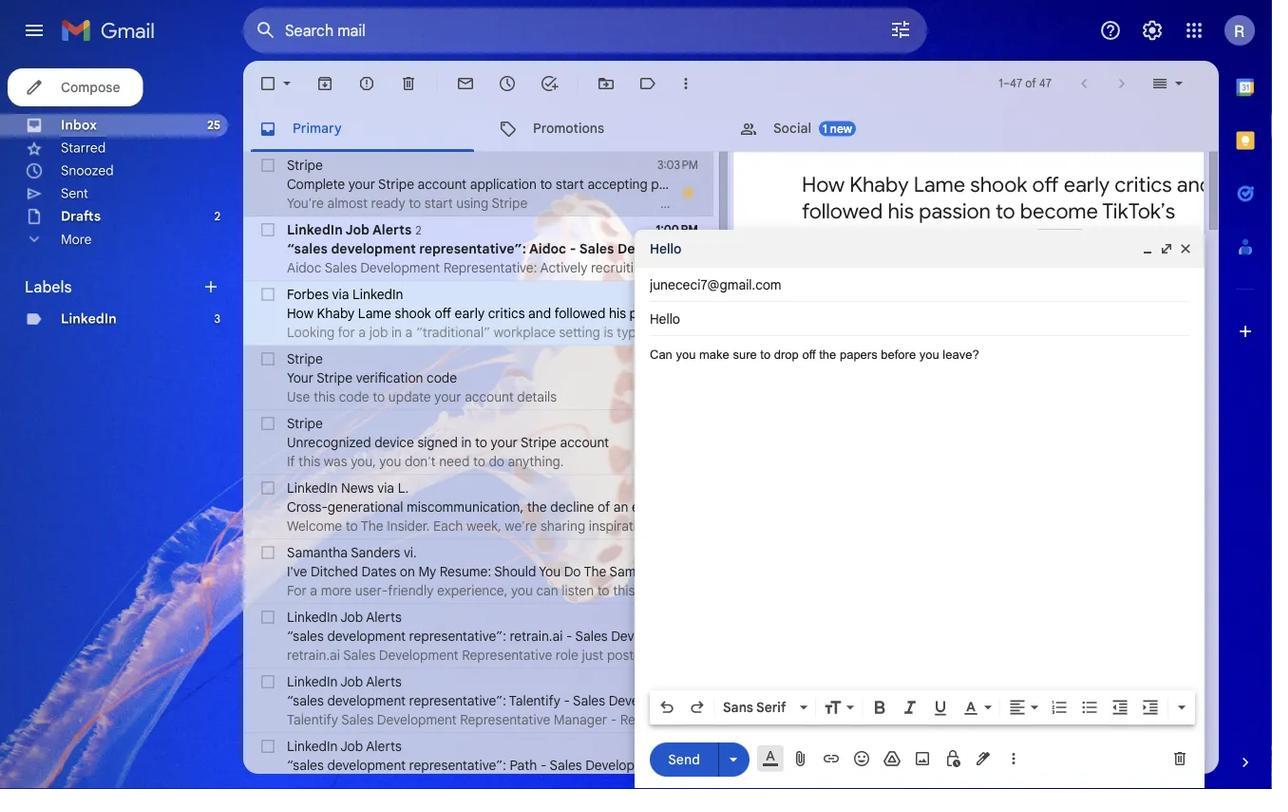 Task type: describe. For each thing, give the bounding box(es) containing it.
more inside linkedin job alerts "sales development representative": talentify - sales development representative manager - remote - usa and more talentify sales development representative manager - remote - usa: actively recruiting ͏ ͏ ͏ ͏ ͏ ͏ ͏ ͏ ͏ ͏ ͏ ͏ ͏ ͏ ͏ ͏ ͏ ͏ ͏ ͏ ͏ ͏ ͏ ͏ ͏ ͏ ͏ ͏ ͏ ͏ ͏ ͏ ͏ ͏ ͏ ͏ ͏ ͏ ͏ ͏ ͏ ͏ ͏ ͏ ͏ ͏ ͏ ͏ ͏ ͏ ͏ ͏ ͏ ͏ ͏ ͏ ͏
[[966, 693, 997, 710]]

0 horizontal spatial remote
[[620, 712, 666, 729]]

representative": for retrain.ai
[[409, 628, 506, 645]]

update
[[389, 389, 431, 405]]

account inside stripe unrecognized device signed in to your stripe account if this was you, you don't need to do anything. ‌ ‌ ‌ ‌ ‌ ‌ ‌ ‌ ‌ ‌ ‌ ‌ ‌ ‌ ‌ ‌ ‌ ‌ ‌ ‌ ‌ ‌ ‌ ‌ ‌ ‌ ‌ ‌ ‌ ‌ ‌ ‌ ‌ ‌ ‌ ‌ ‌ ‌ ‌ ‌ ‌ ‌ ‌ ‌ ‌ ‌ ‌ ‌ ‌ ‌ ‌ ‌ ‌ ‌ ‌ ‌ ‌ ‌ ‌ ‌ ‌ ‌ ‌ ‌ ‌ ‌ ‌ ‌ ‌ ‌ ‌ ‌ ‌ ‌ ‌
[[560, 434, 609, 451]]

more send options image
[[724, 751, 743, 770]]

0 vertical spatial code
[[427, 370, 457, 386]]

details
[[517, 389, 557, 405]]

my
[[419, 564, 437, 580]]

"sales development representative": path - sales development representative (remote) and more link
[[287, 757, 879, 790]]

sent link
[[61, 185, 88, 202]]

his inside the forbes via linkedin how khaby lame shook off early critics and followed his passion to become tiktok's most popular influencer looking for a job in a "traditional" workplace setting is typically what most… ͏ ͏ ͏ ͏ ͏ ͏ ͏ ͏ ͏ ͏ ͏ ͏ ͏ ͏ ͏ ͏ ͏ ͏ ͏ ͏ ͏ ͏ ͏ ͏ ͏ ͏ ͏ ͏ ͏ ͏ ͏ ͏ ͏ ͏ ͏ ͏ ͏ ͏ ͏ ͏ ͏ ͏ ͏ ͏ ͏ ͏ ͏ ͏ ͏ ͏ ͏ ͏ ͏ ͏ ͏ ͏ ͏ ͏ ͏ ͏ ͏
[[609, 305, 626, 322]]

forbes via linkedin how khaby lame shook off early critics and followed his passion to become tiktok's most popular influencer looking for a job in a "traditional" workplace setting is typically what most… ͏ ͏ ͏ ͏ ͏ ͏ ͏ ͏ ͏ ͏ ͏ ͏ ͏ ͏ ͏ ͏ ͏ ͏ ͏ ͏ ͏ ͏ ͏ ͏ ͏ ͏ ͏ ͏ ͏ ͏ ͏ ͏ ͏ ͏ ͏ ͏ ͏ ͏ ͏ ͏ ͏ ͏ ͏ ͏ ͏ ͏ ͏ ͏ ͏ ͏ ͏ ͏ ͏ ͏ ͏ ͏ ͏ ͏ ͏ ͏ ͏
[[287, 286, 951, 341]]

0 vertical spatial talentify
[[509, 693, 561, 710]]

khaby inside how khaby lame shook off early critics and followed his passion to become tiktok's most popular influencer
[[850, 171, 909, 198]]

your inside stripe your stripe verification code use this code to update your account details ‌ ‌ ‌ ‌ ‌ ‌ ‌ ‌ ‌ ‌ ‌ ‌ ‌ ‌ ‌ ‌ ‌ ‌ ‌ ‌ ‌ ‌ ‌ ‌ ‌ ‌ ‌ ‌ ‌ ‌ ‌ ‌ ‌ ‌ ‌ ‌ ‌ ‌ ‌ ‌ ‌ ‌ ‌ ‌ ‌ ‌ ‌ ‌ ‌ ‌ ‌ ‌ ‌ ‌ ‌ ‌ ‌ ‌ ‌ ‌ ‌ ‌ ‌ ‌ ‌ ‌ ‌ ‌ ‌ ‌ ‌ ‌ ‌ ‌ ‌ ‌ ‌ ‌
[[435, 389, 462, 405]]

promotions
[[533, 120, 605, 137]]

don't
[[405, 453, 436, 470]]

indent more ‪(⌘])‬ image
[[1142, 699, 1161, 718]]

oct for oct 1
[[672, 675, 691, 690]]

device
[[375, 434, 414, 451]]

each
[[433, 518, 463, 535]]

job for linkedin job alerts "sales development representative": retrain.ai - sales development representative and more retrain.ai sales development representative role just posted ͏ ͏ ͏ ͏ ͏ ͏ ͏ ͏ ͏ ͏ ͏ ͏ ͏ ͏ ͏ ͏ ͏ ͏ ͏ ͏ ͏ ͏ ͏ ͏ ͏ ͏ ͏ ͏ ͏ ͏ ͏ ͏ ͏ ͏ ͏ ͏ ͏ ͏ ͏ ͏ ͏ ͏ ͏ ͏ ͏ ͏ ͏ ͏ ͏ ͏ ͏ ͏ ͏ ͏ ͏ ͏ ͏ ͏ ͏ ͏ ͏ ͏ ͏ ͏ ͏ ͏ ͏ ͏ ͏ ͏
[[340, 609, 363, 626]]

i've
[[287, 564, 307, 580]]

was
[[324, 453, 347, 470]]

actively inside linkedin job alerts 2 "sales development representative": aidoc - sales development representative and more aidoc sales development representative: actively recruiting ͏ ͏ ͏ ͏ ͏ ͏ ͏ ͏ ͏ ͏ ͏ ͏ ͏ ͏ ͏ ͏ ͏ ͏ ͏ ͏ ͏ ͏ ͏ ͏ ͏ ͏ ͏ ͏ ͏ ͏ ͏ ͏ ͏ ͏ ͏ ͏ ͏ ͏ ͏ ͏ ͏ ͏ ͏ ͏ ͏ ͏ ͏ ͏ ͏ ͏ ͏ ͏ ͏ ͏ ͏ ͏ ͏ ͏ ͏ ͏ ͏ ͏ ͏ ͏ ͏ ͏ ͏ ͏ ͏ ͏ ͏
[[540, 259, 588, 276]]

same?
[[610, 564, 651, 580]]

in inside stripe unrecognized device signed in to your stripe account if this was you, you don't need to do anything. ‌ ‌ ‌ ‌ ‌ ‌ ‌ ‌ ‌ ‌ ‌ ‌ ‌ ‌ ‌ ‌ ‌ ‌ ‌ ‌ ‌ ‌ ‌ ‌ ‌ ‌ ‌ ‌ ‌ ‌ ‌ ‌ ‌ ‌ ‌ ‌ ‌ ‌ ‌ ‌ ‌ ‌ ‌ ‌ ‌ ‌ ‌ ‌ ‌ ‌ ‌ ‌ ‌ ‌ ‌ ‌ ‌ ‌ ‌ ‌ ‌ ‌ ‌ ‌ ‌ ‌ ‌ ‌ ‌ ‌ ‌ ‌ ‌ ‌ ‌
[[461, 434, 472, 451]]

stripe complete your stripe account application to start accepting payments you're almost ready to start using stripe ‌ ‌ ‌ ‌ ‌ ‌ ‌ ‌ ‌ ‌ ‌ ‌ ‌ ‌ ‌ ‌ ‌ ‌ ‌ ‌ ‌ ‌ ‌ ‌ ‌ ‌ ‌ ‌ ‌ ‌ ‌ ‌ ‌ ‌ ‌ ‌ ‌ ‌ ‌ ‌ ‌ ‌ ‌ ‌ ‌ ‌ ‌ ‌ ‌ ‌ ‌ ‌ ‌ ‌ ‌ ‌ ‌ ‌ ‌ ‌ ‌ ‌ ‌ ‌ ‌ ‌ ‌ ‌ ‌ ‌ ‌ ‌ ‌ ‌ ‌ ‌ ‌ ‌
[[287, 157, 794, 211]]

linkedin link
[[61, 311, 117, 327]]

path
[[510, 758, 537, 774]]

for inside the forbes via linkedin how khaby lame shook off early critics and followed his passion to become tiktok's most popular influencer looking for a job in a "traditional" workplace setting is typically what most… ͏ ͏ ͏ ͏ ͏ ͏ ͏ ͏ ͏ ͏ ͏ ͏ ͏ ͏ ͏ ͏ ͏ ͏ ͏ ͏ ͏ ͏ ͏ ͏ ͏ ͏ ͏ ͏ ͏ ͏ ͏ ͏ ͏ ͏ ͏ ͏ ͏ ͏ ͏ ͏ ͏ ͏ ͏ ͏ ͏ ͏ ͏ ͏ ͏ ͏ ͏ ͏ ͏ ͏ ͏ ͏ ͏ ͏ ͏ ͏ ͏
[[338, 324, 355, 341]]

complete
[[287, 176, 345, 192]]

for inside linkedin news via l. cross-generational miscommunication, the decline of an essential career and taylor swift's economy boost welcome to the insider. each week, we're sharing inspiration for your next… ͏ ͏ ͏ ͏ ͏ ͏ ͏ ͏ ͏ ͏ ͏ ͏ ͏ ͏ ͏ ͏ ͏ ͏ ͏ ͏ ͏ ͏ ͏ ͏ ͏ ͏ ͏ ͏ ͏ ͏ ͏ ͏ ͏ ͏ ͏ ͏ ͏ ͏ ͏ ͏ ͏ ͏ ͏ ͏ ͏ ͏ ͏ ͏ ͏ ͏ ͏ ͏ ͏ ͏ ͏ ͏ ͏ ͏ ͏ ͏ ͏
[[655, 518, 672, 535]]

payments
[[651, 176, 711, 192]]

vi.
[[404, 545, 417, 561]]

his inside how khaby lame shook off early critics and followed his passion to become tiktok's most popular influencer
[[888, 198, 915, 224]]

you down what
[[676, 348, 696, 362]]

a inside samantha sanders vi. i've ditched dates on my resume: should you do the same? for a more user-friendly experience, you can listen to this article. i had… ͏ ͏ ͏ ͏ ͏ ͏ ͏ ͏ ͏ ͏ ͏ ͏ ͏ ͏ ͏ ͏ ͏ ͏ ͏ ͏ ͏ ͏ ͏ ͏ ͏ ͏ ͏ ͏ ͏ ͏ ͏ ͏ ͏ ͏ ͏ ͏ ͏ ͏ ͏ ͏ ͏ ͏ ͏ ͏ ͏ ͏ ͏ ͏ ͏ ͏ ͏ ͏ ͏ ͏ ͏ ͏ ͏ ͏ ͏ ͏ ͏ ͏ ͏
[[310, 583, 318, 599]]

linkedin job alerts 2 "sales development representative": aidoc - sales development representative and more aidoc sales development representative: actively recruiting ͏ ͏ ͏ ͏ ͏ ͏ ͏ ͏ ͏ ͏ ͏ ͏ ͏ ͏ ͏ ͏ ͏ ͏ ͏ ͏ ͏ ͏ ͏ ͏ ͏ ͏ ͏ ͏ ͏ ͏ ͏ ͏ ͏ ͏ ͏ ͏ ͏ ͏ ͏ ͏ ͏ ͏ ͏ ͏ ͏ ͏ ͏ ͏ ͏ ͏ ͏ ͏ ͏ ͏ ͏ ͏ ͏ ͏ ͏ ͏ ͏ ͏ ͏ ͏ ͏ ͏ ͏ ͏ ͏ ͏ ͏
[[287, 221, 891, 276]]

insert signature image
[[974, 750, 993, 769]]

verified sender tab
[[933, 279, 947, 293]]

Starred checkbox
[[1194, 278, 1213, 297]]

pop out image
[[1160, 241, 1175, 257]]

you
[[539, 564, 561, 580]]

insider.
[[387, 518, 430, 535]]

send
[[668, 752, 700, 768]]

1 vertical spatial code
[[339, 389, 369, 405]]

your
[[287, 370, 314, 386]]

is
[[604, 324, 614, 341]]

row containing linkedin news via l.
[[243, 475, 950, 540]]

hello dialog
[[635, 230, 1205, 790]]

settings image
[[1142, 19, 1164, 42]]

role
[[556, 647, 579, 664]]

to inside stripe your stripe verification code use this code to update your account details ‌ ‌ ‌ ‌ ‌ ‌ ‌ ‌ ‌ ‌ ‌ ‌ ‌ ‌ ‌ ‌ ‌ ‌ ‌ ‌ ‌ ‌ ‌ ‌ ‌ ‌ ‌ ‌ ‌ ‌ ‌ ‌ ‌ ‌ ‌ ‌ ‌ ‌ ‌ ‌ ‌ ‌ ‌ ‌ ‌ ‌ ‌ ‌ ‌ ‌ ‌ ‌ ‌ ‌ ‌ ‌ ‌ ‌ ‌ ‌ ‌ ‌ ‌ ‌ ‌ ‌ ‌ ‌ ‌ ‌ ‌ ‌ ‌ ‌ ‌ ‌ ‌ ‌
[[373, 389, 385, 405]]

Search mail text field
[[285, 21, 836, 40]]

we're
[[505, 518, 537, 535]]

this inside stripe your stripe verification code use this code to update your account details ‌ ‌ ‌ ‌ ‌ ‌ ‌ ‌ ‌ ‌ ‌ ‌ ‌ ‌ ‌ ‌ ‌ ‌ ‌ ‌ ‌ ‌ ‌ ‌ ‌ ‌ ‌ ‌ ‌ ‌ ‌ ‌ ‌ ‌ ‌ ‌ ‌ ‌ ‌ ‌ ‌ ‌ ‌ ‌ ‌ ‌ ‌ ‌ ‌ ‌ ‌ ‌ ‌ ‌ ‌ ‌ ‌ ‌ ‌ ‌ ‌ ‌ ‌ ‌ ‌ ‌ ‌ ‌ ‌ ‌ ‌ ‌ ‌ ‌ ‌ ‌ ‌ ‌
[[314, 389, 336, 405]]

before
[[881, 348, 916, 362]]

1 horizontal spatial a
[[359, 324, 366, 341]]

generational
[[328, 499, 403, 516]]

attach files image
[[792, 750, 811, 769]]

critics inside how khaby lame shook off early critics and followed his passion to become tiktok's most popular influencer
[[1115, 171, 1173, 198]]

looking
[[287, 324, 335, 341]]

indent less ‪(⌘[)‬ image
[[1111, 699, 1130, 718]]

passion inside the forbes via linkedin how khaby lame shook off early critics and followed his passion to become tiktok's most popular influencer looking for a job in a "traditional" workplace setting is typically what most… ͏ ͏ ͏ ͏ ͏ ͏ ͏ ͏ ͏ ͏ ͏ ͏ ͏ ͏ ͏ ͏ ͏ ͏ ͏ ͏ ͏ ͏ ͏ ͏ ͏ ͏ ͏ ͏ ͏ ͏ ͏ ͏ ͏ ͏ ͏ ͏ ͏ ͏ ͏ ͏ ͏ ͏ ͏ ͏ ͏ ͏ ͏ ͏ ͏ ͏ ͏ ͏ ͏ ͏ ͏ ͏ ͏ ͏ ͏ ͏ ͏
[[630, 305, 676, 322]]

and inside linkedin news via l. cross-generational miscommunication, the decline of an essential career and taylor swift's economy boost welcome to the insider. each week, we're sharing inspiration for your next… ͏ ͏ ͏ ͏ ͏ ͏ ͏ ͏ ͏ ͏ ͏ ͏ ͏ ͏ ͏ ͏ ͏ ͏ ͏ ͏ ͏ ͏ ͏ ͏ ͏ ͏ ͏ ͏ ͏ ͏ ͏ ͏ ͏ ͏ ͏ ͏ ͏ ͏ ͏ ͏ ͏ ͏ ͏ ͏ ͏ ͏ ͏ ͏ ͏ ͏ ͏ ͏ ͏ ͏ ͏ ͏ ͏ ͏ ͏ ͏ ͏
[[732, 499, 755, 516]]

newsletter cover image image
[[825, 634, 1266, 790]]

just
[[582, 647, 604, 664]]

underline ‪(⌘u)‬ image
[[931, 700, 950, 719]]

bold ‪(⌘b)‬ image
[[871, 699, 890, 718]]

you inside samantha sanders vi. i've ditched dates on my resume: should you do the same? for a more user-friendly experience, you can listen to this article. i had… ͏ ͏ ͏ ͏ ͏ ͏ ͏ ͏ ͏ ͏ ͏ ͏ ͏ ͏ ͏ ͏ ͏ ͏ ͏ ͏ ͏ ͏ ͏ ͏ ͏ ͏ ͏ ͏ ͏ ͏ ͏ ͏ ͏ ͏ ͏ ͏ ͏ ͏ ͏ ͏ ͏ ͏ ͏ ͏ ͏ ͏ ͏ ͏ ͏ ͏ ͏ ͏ ͏ ͏ ͏ ͏ ͏ ͏ ͏ ͏ ͏ ͏ ͏
[[511, 583, 533, 599]]

verified sender image
[[933, 279, 947, 293]]

on inside samantha sanders vi. i've ditched dates on my resume: should you do the same? for a more user-friendly experience, you can listen to this article. i had… ͏ ͏ ͏ ͏ ͏ ͏ ͏ ͏ ͏ ͏ ͏ ͏ ͏ ͏ ͏ ͏ ͏ ͏ ͏ ͏ ͏ ͏ ͏ ͏ ͏ ͏ ͏ ͏ ͏ ͏ ͏ ͏ ͏ ͏ ͏ ͏ ͏ ͏ ͏ ͏ ͏ ͏ ͏ ͏ ͏ ͏ ͏ ͏ ͏ ͏ ͏ ͏ ͏ ͏ ͏ ͏ ͏ ͏ ͏ ͏ ͏ ͏ ͏
[[400, 564, 415, 580]]

discard draft ‪(⌘⇧d)‬ image
[[1171, 750, 1190, 769]]

article.
[[639, 583, 680, 599]]

lame inside how khaby lame shook off early critics and followed his passion to become tiktok's most popular influencer
[[914, 171, 966, 198]]

off inside the forbes via linkedin how khaby lame shook off early critics and followed his passion to become tiktok's most popular influencer looking for a job in a "traditional" workplace setting is typically what most… ͏ ͏ ͏ ͏ ͏ ͏ ͏ ͏ ͏ ͏ ͏ ͏ ͏ ͏ ͏ ͏ ͏ ͏ ͏ ͏ ͏ ͏ ͏ ͏ ͏ ͏ ͏ ͏ ͏ ͏ ͏ ͏ ͏ ͏ ͏ ͏ ͏ ͏ ͏ ͏ ͏ ͏ ͏ ͏ ͏ ͏ ͏ ͏ ͏ ͏ ͏ ͏ ͏ ͏ ͏ ͏ ͏ ͏ ͏ ͏ ͏
[[435, 305, 452, 322]]

development for linkedin job alerts "sales development representative": path - sales development representative (remote) and more
[[327, 758, 406, 774]]

usa
[[911, 693, 937, 710]]

khaby inside the forbes via linkedin how khaby lame shook off early critics and followed his passion to become tiktok's most popular influencer looking for a job in a "traditional" workplace setting is typically what most… ͏ ͏ ͏ ͏ ͏ ͏ ͏ ͏ ͏ ͏ ͏ ͏ ͏ ͏ ͏ ͏ ͏ ͏ ͏ ͏ ͏ ͏ ͏ ͏ ͏ ͏ ͏ ͏ ͏ ͏ ͏ ͏ ͏ ͏ ͏ ͏ ͏ ͏ ͏ ͏ ͏ ͏ ͏ ͏ ͏ ͏ ͏ ͏ ͏ ͏ ͏ ͏ ͏ ͏ ͏ ͏ ͏ ͏ ͏ ͏ ͏
[[317, 305, 355, 322]]

- left the usa
[[902, 693, 908, 710]]

hello
[[650, 240, 682, 257]]

account inside stripe complete your stripe account application to start accepting payments you're almost ready to start using stripe ‌ ‌ ‌ ‌ ‌ ‌ ‌ ‌ ‌ ‌ ‌ ‌ ‌ ‌ ‌ ‌ ‌ ‌ ‌ ‌ ‌ ‌ ‌ ‌ ‌ ‌ ‌ ‌ ‌ ‌ ‌ ‌ ‌ ‌ ‌ ‌ ‌ ‌ ‌ ‌ ‌ ‌ ‌ ‌ ‌ ‌ ‌ ‌ ‌ ‌ ‌ ‌ ‌ ‌ ‌ ‌ ‌ ‌ ‌ ‌ ‌ ‌ ‌ ‌ ‌ ‌ ‌ ‌ ‌ ‌ ‌ ‌ ‌ ‌ ‌ ‌ ‌ ‌
[[418, 176, 467, 192]]

if
[[287, 453, 295, 470]]

linkedin job alerts "sales development representative": path - sales development representative (remote) and more
[[287, 739, 879, 774]]

l.
[[398, 480, 409, 497]]

sep 30
[[662, 740, 699, 754]]

advanced search options image
[[882, 10, 920, 48]]

ruby
[[816, 299, 841, 313]]

(remote)
[[763, 758, 818, 774]]

linkedin
[[1144, 586, 1201, 604]]

leave?
[[943, 348, 980, 362]]

development inside linkedin job alerts 2 "sales development representative": aidoc - sales development representative and more aidoc sales development representative: actively recruiting ͏ ͏ ͏ ͏ ͏ ͏ ͏ ͏ ͏ ͏ ͏ ͏ ͏ ͏ ͏ ͏ ͏ ͏ ͏ ͏ ͏ ͏ ͏ ͏ ͏ ͏ ͏ ͏ ͏ ͏ ͏ ͏ ͏ ͏ ͏ ͏ ͏ ͏ ͏ ͏ ͏ ͏ ͏ ͏ ͏ ͏ ͏ ͏ ͏ ͏ ͏ ͏ ͏ ͏ ͏ ͏ ͏ ͏ ͏ ͏ ͏ ͏ ͏ ͏ ͏ ͏ ͏ ͏ ͏ ͏ ͏
[[331, 240, 416, 257]]

junececi7@gmail.com
[[650, 277, 782, 293]]

representative": for talentify
[[409, 693, 506, 710]]

anything.
[[508, 453, 564, 470]]

critics inside the forbes via linkedin how khaby lame shook off early critics and followed his passion to become tiktok's most popular influencer looking for a job in a "traditional" workplace setting is typically what most… ͏ ͏ ͏ ͏ ͏ ͏ ͏ ͏ ͏ ͏ ͏ ͏ ͏ ͏ ͏ ͏ ͏ ͏ ͏ ͏ ͏ ͏ ͏ ͏ ͏ ͏ ͏ ͏ ͏ ͏ ͏ ͏ ͏ ͏ ͏ ͏ ͏ ͏ ͏ ͏ ͏ ͏ ͏ ͏ ͏ ͏ ͏ ͏ ͏ ͏ ͏ ͏ ͏ ͏ ͏ ͏ ͏ ͏ ͏ ͏ ͏
[[488, 305, 525, 322]]

insert link ‪(⌘k)‬ image
[[822, 750, 841, 769]]

linkedin for linkedin job alerts 2 "sales development representative": aidoc - sales development representative and more aidoc sales development representative: actively recruiting ͏ ͏ ͏ ͏ ͏ ͏ ͏ ͏ ͏ ͏ ͏ ͏ ͏ ͏ ͏ ͏ ͏ ͏ ͏ ͏ ͏ ͏ ͏ ͏ ͏ ͏ ͏ ͏ ͏ ͏ ͏ ͏ ͏ ͏ ͏ ͏ ͏ ͏ ͏ ͏ ͏ ͏ ͏ ͏ ͏ ͏ ͏ ͏ ͏ ͏ ͏ ͏ ͏ ͏ ͏ ͏ ͏ ͏ ͏ ͏ ͏ ͏ ͏ ͏ ͏ ͏ ͏ ͏ ͏ ͏ ͏
[[287, 221, 343, 238]]

more formatting options image
[[1173, 699, 1192, 718]]

your inside stripe complete your stripe account application to start accepting payments you're almost ready to start using stripe ‌ ‌ ‌ ‌ ‌ ‌ ‌ ‌ ‌ ‌ ‌ ‌ ‌ ‌ ‌ ‌ ‌ ‌ ‌ ‌ ‌ ‌ ‌ ‌ ‌ ‌ ‌ ‌ ‌ ‌ ‌ ‌ ‌ ‌ ‌ ‌ ‌ ‌ ‌ ‌ ‌ ‌ ‌ ‌ ‌ ‌ ‌ ‌ ‌ ‌ ‌ ‌ ‌ ‌ ‌ ‌ ‌ ‌ ‌ ‌ ‌ ‌ ‌ ‌ ‌ ‌ ‌ ‌ ‌ ‌ ‌ ‌ ‌ ‌ ‌ ‌ ‌ ‌
[[349, 176, 375, 192]]

open on linkedin
[[1077, 586, 1201, 604]]

make
[[700, 348, 730, 362]]

1 for 1 47 of 47
[[999, 77, 1003, 91]]

2 inside linkedin job alerts 2 "sales development representative": aidoc - sales development representative and more aidoc sales development representative: actively recruiting ͏ ͏ ͏ ͏ ͏ ͏ ͏ ͏ ͏ ͏ ͏ ͏ ͏ ͏ ͏ ͏ ͏ ͏ ͏ ͏ ͏ ͏ ͏ ͏ ͏ ͏ ͏ ͏ ͏ ͏ ͏ ͏ ͏ ͏ ͏ ͏ ͏ ͏ ͏ ͏ ͏ ͏ ͏ ͏ ͏ ͏ ͏ ͏ ͏ ͏ ͏ ͏ ͏ ͏ ͏ ͏ ͏ ͏ ͏ ͏ ͏ ͏ ͏ ͏ ͏ ͏ ͏ ͏ ͏ ͏ ͏
[[416, 223, 422, 237]]

do
[[564, 564, 581, 580]]

for
[[287, 583, 307, 599]]

influencer inside the forbes via linkedin how khaby lame shook off early critics and followed his passion to become tiktok's most popular influencer looking for a job in a "traditional" workplace setting is typically what most… ͏ ͏ ͏ ͏ ͏ ͏ ͏ ͏ ͏ ͏ ͏ ͏ ͏ ͏ ͏ ͏ ͏ ͏ ͏ ͏ ͏ ͏ ͏ ͏ ͏ ͏ ͏ ͏ ͏ ͏ ͏ ͏ ͏ ͏ ͏ ͏ ͏ ͏ ͏ ͏ ͏ ͏ ͏ ͏ ͏ ͏ ͏ ͏ ͏ ͏ ͏ ͏ ͏ ͏ ͏ ͏ ͏ ͏ ͏ ͏ ͏
[[882, 305, 942, 322]]

primary
[[293, 120, 342, 137]]

sans serif
[[723, 700, 786, 716]]

more image
[[677, 74, 696, 93]]

"sales for linkedin job alerts "sales development representative": path - sales development representative (remote) and more
[[287, 758, 324, 774]]

your inside stripe unrecognized device signed in to your stripe account if this was you, you don't need to do anything. ‌ ‌ ‌ ‌ ‌ ‌ ‌ ‌ ‌ ‌ ‌ ‌ ‌ ‌ ‌ ‌ ‌ ‌ ‌ ‌ ‌ ‌ ‌ ‌ ‌ ‌ ‌ ‌ ‌ ‌ ‌ ‌ ‌ ‌ ‌ ‌ ‌ ‌ ‌ ‌ ‌ ‌ ‌ ‌ ‌ ‌ ‌ ‌ ‌ ‌ ‌ ‌ ‌ ‌ ‌ ‌ ‌ ‌ ‌ ‌ ‌ ‌ ‌ ‌ ‌ ‌ ‌ ‌ ‌ ‌ ‌ ‌ ‌ ‌ ‌
[[491, 434, 518, 451]]

open on linkedin link
[[825, 585, 1201, 604]]

followed inside the forbes via linkedin how khaby lame shook off early critics and followed his passion to become tiktok's most popular influencer looking for a job in a "traditional" workplace setting is typically what most… ͏ ͏ ͏ ͏ ͏ ͏ ͏ ͏ ͏ ͏ ͏ ͏ ͏ ͏ ͏ ͏ ͏ ͏ ͏ ͏ ͏ ͏ ͏ ͏ ͏ ͏ ͏ ͏ ͏ ͏ ͏ ͏ ͏ ͏ ͏ ͏ ͏ ͏ ͏ ͏ ͏ ͏ ͏ ͏ ͏ ͏ ͏ ͏ ͏ ͏ ͏ ͏ ͏ ͏ ͏ ͏ ͏ ͏ ͏ ͏ ͏
[[555, 305, 606, 322]]

typically
[[617, 324, 667, 341]]

compose button
[[8, 68, 143, 106]]

sent
[[61, 185, 88, 202]]

in inside the forbes via linkedin how khaby lame shook off early critics and followed his passion to become tiktok's most popular influencer looking for a job in a "traditional" workplace setting is typically what most… ͏ ͏ ͏ ͏ ͏ ͏ ͏ ͏ ͏ ͏ ͏ ͏ ͏ ͏ ͏ ͏ ͏ ͏ ͏ ͏ ͏ ͏ ͏ ͏ ͏ ͏ ͏ ͏ ͏ ͏ ͏ ͏ ͏ ͏ ͏ ͏ ͏ ͏ ͏ ͏ ͏ ͏ ͏ ͏ ͏ ͏ ͏ ͏ ͏ ͏ ͏ ͏ ͏ ͏ ͏ ͏ ͏ ͏ ͏ ͏ ͏
[[391, 324, 402, 341]]

and inside the forbes via linkedin how khaby lame shook off early critics and followed his passion to become tiktok's most popular influencer looking for a job in a "traditional" workplace setting is typically what most… ͏ ͏ ͏ ͏ ͏ ͏ ͏ ͏ ͏ ͏ ͏ ͏ ͏ ͏ ͏ ͏ ͏ ͏ ͏ ͏ ͏ ͏ ͏ ͏ ͏ ͏ ͏ ͏ ͏ ͏ ͏ ͏ ͏ ͏ ͏ ͏ ͏ ͏ ͏ ͏ ͏ ͏ ͏ ͏ ͏ ͏ ͏ ͏ ͏ ͏ ͏ ͏ ͏ ͏ ͏ ͏ ͏ ͏ ͏ ͏ ͏
[[529, 305, 551, 322]]

sanders
[[351, 545, 400, 561]]

insert files using drive image
[[883, 750, 902, 769]]

ready
[[371, 195, 406, 211]]

delete image
[[399, 74, 418, 93]]

sep
[[662, 740, 682, 754]]

shook inside how khaby lame shook off early critics and followed his passion to become tiktok's most popular influencer
[[971, 171, 1028, 198]]

of inside linkedin news via l. cross-generational miscommunication, the decline of an essential career and taylor swift's economy boost welcome to the insider. each week, we're sharing inspiration for your next… ͏ ͏ ͏ ͏ ͏ ͏ ͏ ͏ ͏ ͏ ͏ ͏ ͏ ͏ ͏ ͏ ͏ ͏ ͏ ͏ ͏ ͏ ͏ ͏ ͏ ͏ ͏ ͏ ͏ ͏ ͏ ͏ ͏ ͏ ͏ ͏ ͏ ͏ ͏ ͏ ͏ ͏ ͏ ͏ ͏ ͏ ͏ ͏ ͏ ͏ ͏ ͏ ͏ ͏ ͏ ͏ ͏ ͏ ͏ ͏ ͏
[[598, 499, 610, 516]]

early inside the forbes via linkedin how khaby lame shook off early critics and followed his passion to become tiktok's most popular influencer looking for a job in a "traditional" workplace setting is typically what most… ͏ ͏ ͏ ͏ ͏ ͏ ͏ ͏ ͏ ͏ ͏ ͏ ͏ ͏ ͏ ͏ ͏ ͏ ͏ ͏ ͏ ͏ ͏ ͏ ͏ ͏ ͏ ͏ ͏ ͏ ͏ ͏ ͏ ͏ ͏ ͏ ͏ ͏ ͏ ͏ ͏ ͏ ͏ ͏ ͏ ͏ ͏ ͏ ͏ ͏ ͏ ͏ ͏ ͏ ͏ ͏ ͏ ͏ ͏ ͏ ͏
[[455, 305, 485, 322]]

0 horizontal spatial aidoc
[[287, 259, 322, 276]]

0 vertical spatial retrain.ai
[[510, 628, 563, 645]]

and inside linkedin job alerts "sales development representative": talentify - sales development representative manager - remote - usa and more talentify sales development representative manager - remote - usa: actively recruiting ͏ ͏ ͏ ͏ ͏ ͏ ͏ ͏ ͏ ͏ ͏ ͏ ͏ ͏ ͏ ͏ ͏ ͏ ͏ ͏ ͏ ͏ ͏ ͏ ͏ ͏ ͏ ͏ ͏ ͏ ͏ ͏ ͏ ͏ ͏ ͏ ͏ ͏ ͏ ͏ ͏ ͏ ͏ ͏ ͏ ͏ ͏ ͏ ͏ ͏ ͏ ͏ ͏ ͏ ͏ ͏ ͏
[[940, 693, 963, 710]]

user-
[[355, 583, 388, 599]]

alerts for linkedin job alerts "sales development representative": talentify - sales development representative manager - remote - usa and more talentify sales development representative manager - remote - usa: actively recruiting ͏ ͏ ͏ ͏ ͏ ͏ ͏ ͏ ͏ ͏ ͏ ͏ ͏ ͏ ͏ ͏ ͏ ͏ ͏ ͏ ͏ ͏ ͏ ͏ ͏ ͏ ͏ ͏ ͏ ͏ ͏ ͏ ͏ ͏ ͏ ͏ ͏ ͏ ͏ ͏ ͏ ͏ ͏ ͏ ͏ ͏ ͏ ͏ ͏ ͏ ͏ ͏ ͏ ͏ ͏ ͏ ͏
[[366, 674, 402, 691]]

- inside linkedin job alerts "sales development representative": path - sales development representative (remote) and more
[[541, 758, 547, 774]]

linkedin inside the forbes via linkedin how khaby lame shook off early critics and followed his passion to become tiktok's most popular influencer looking for a job in a "traditional" workplace setting is typically what most… ͏ ͏ ͏ ͏ ͏ ͏ ͏ ͏ ͏ ͏ ͏ ͏ ͏ ͏ ͏ ͏ ͏ ͏ ͏ ͏ ͏ ͏ ͏ ͏ ͏ ͏ ͏ ͏ ͏ ͏ ͏ ͏ ͏ ͏ ͏ ͏ ͏ ͏ ͏ ͏ ͏ ͏ ͏ ͏ ͏ ͏ ͏ ͏ ͏ ͏ ͏ ͏ ͏ ͏ ͏ ͏ ͏ ͏ ͏ ͏ ͏
[[353, 286, 403, 303]]

tiktok's inside how khaby lame shook off early critics and followed his passion to become tiktok's most popular influencer
[[1103, 198, 1176, 224]]

experience,
[[437, 583, 508, 599]]

3
[[214, 312, 221, 326]]

how khaby lame shook off early critics and followed his passion to become tiktok's most popular influencer main content
[[243, 61, 1273, 790]]

2 horizontal spatial a
[[405, 324, 413, 341]]

stripe up your
[[287, 351, 323, 367]]

and inside linkedin job alerts 2 "sales development representative": aidoc - sales development representative and more aidoc sales development representative: actively recruiting ͏ ͏ ͏ ͏ ͏ ͏ ͏ ͏ ͏ ͏ ͏ ͏ ͏ ͏ ͏ ͏ ͏ ͏ ͏ ͏ ͏ ͏ ͏ ͏ ͏ ͏ ͏ ͏ ͏ ͏ ͏ ͏ ͏ ͏ ͏ ͏ ͏ ͏ ͏ ͏ ͏ ͏ ͏ ͏ ͏ ͏ ͏ ͏ ͏ ͏ ͏ ͏ ͏ ͏ ͏ ͏ ͏ ͏ ͏ ͏ ͏ ͏ ͏ ͏ ͏ ͏ ͏ ͏ ͏ ͏ ͏
[[810, 240, 834, 257]]

inbox link
[[61, 117, 97, 134]]

to inside message body text field
[[761, 348, 771, 362]]

starred
[[61, 140, 106, 156]]

linkedin corporation image
[[749, 278, 787, 316]]

1 horizontal spatial start
[[556, 176, 584, 192]]

- up linkedin job alerts "sales development representative": path - sales development representative (remote) and more
[[611, 712, 617, 729]]

miscommunication,
[[407, 499, 524, 516]]

how inside the forbes via linkedin how khaby lame shook off early critics and followed his passion to become tiktok's most popular influencer looking for a job in a "traditional" workplace setting is typically what most… ͏ ͏ ͏ ͏ ͏ ͏ ͏ ͏ ͏ ͏ ͏ ͏ ͏ ͏ ͏ ͏ ͏ ͏ ͏ ͏ ͏ ͏ ͏ ͏ ͏ ͏ ͏ ͏ ͏ ͏ ͏ ͏ ͏ ͏ ͏ ͏ ͏ ͏ ͏ ͏ ͏ ͏ ͏ ͏ ͏ ͏ ͏ ͏ ͏ ͏ ͏ ͏ ͏ ͏ ͏ ͏ ͏ ͏ ͏ ͏ ͏
[[287, 305, 314, 322]]

2 47 from the left
[[1040, 77, 1052, 91]]

inbox for 'inbox' "button"
[[1040, 230, 1069, 245]]

stripe down the use on the left
[[287, 415, 323, 432]]

1 horizontal spatial of
[[1026, 77, 1037, 91]]

10 row from the top
[[243, 734, 879, 790]]

more inside samantha sanders vi. i've ditched dates on my resume: should you do the same? for a more user-friendly experience, you can listen to this article. i had… ͏ ͏ ͏ ͏ ͏ ͏ ͏ ͏ ͏ ͏ ͏ ͏ ͏ ͏ ͏ ͏ ͏ ͏ ͏ ͏ ͏ ͏ ͏ ͏ ͏ ͏ ͏ ͏ ͏ ͏ ͏ ͏ ͏ ͏ ͏ ͏ ͏ ͏ ͏ ͏ ͏ ͏ ͏ ͏ ͏ ͏ ͏ ͏ ͏ ͏ ͏ ͏ ͏ ͏ ͏ ͏ ͏ ͏ ͏ ͏ ͏ ͏ ͏
[[321, 583, 352, 599]]

"sales inside linkedin job alerts 2 "sales development representative": aidoc - sales development representative and more aidoc sales development representative: actively recruiting ͏ ͏ ͏ ͏ ͏ ͏ ͏ ͏ ͏ ͏ ͏ ͏ ͏ ͏ ͏ ͏ ͏ ͏ ͏ ͏ ͏ ͏ ͏ ͏ ͏ ͏ ͏ ͏ ͏ ͏ ͏ ͏ ͏ ͏ ͏ ͏ ͏ ͏ ͏ ͏ ͏ ͏ ͏ ͏ ͏ ͏ ͏ ͏ ͏ ͏ ͏ ͏ ͏ ͏ ͏ ͏ ͏ ͏ ͏ ͏ ͏ ͏ ͏ ͏ ͏ ͏ ͏ ͏ ͏ ͏ ͏
[[287, 240, 328, 257]]

popular inside how khaby lame shook off early critics and followed his passion to become tiktok's most popular influencer
[[855, 224, 927, 251]]

most…
[[703, 324, 743, 341]]

0 horizontal spatial 1
[[694, 675, 699, 690]]

promotions tab
[[484, 106, 723, 152]]

linkedin for linkedin job alerts "sales development representative": retrain.ai - sales development representative and more retrain.ai sales development representative role just posted ͏ ͏ ͏ ͏ ͏ ͏ ͏ ͏ ͏ ͏ ͏ ͏ ͏ ͏ ͏ ͏ ͏ ͏ ͏ ͏ ͏ ͏ ͏ ͏ ͏ ͏ ͏ ͏ ͏ ͏ ͏ ͏ ͏ ͏ ͏ ͏ ͏ ͏ ͏ ͏ ͏ ͏ ͏ ͏ ͏ ͏ ͏ ͏ ͏ ͏ ͏ ͏ ͏ ͏ ͏ ͏ ͏ ͏ ͏ ͏ ͏ ͏ ͏ ͏ ͏ ͏ ͏ ͏ ͏ ͏
[[287, 609, 338, 626]]

sure
[[733, 348, 757, 362]]

0 horizontal spatial manager
[[554, 712, 607, 729]]

account inside stripe your stripe verification code use this code to update your account details ‌ ‌ ‌ ‌ ‌ ‌ ‌ ‌ ‌ ‌ ‌ ‌ ‌ ‌ ‌ ‌ ‌ ‌ ‌ ‌ ‌ ‌ ‌ ‌ ‌ ‌ ‌ ‌ ‌ ‌ ‌ ‌ ‌ ‌ ‌ ‌ ‌ ‌ ‌ ‌ ‌ ‌ ‌ ‌ ‌ ‌ ‌ ‌ ‌ ‌ ‌ ‌ ‌ ‌ ‌ ‌ ‌ ‌ ‌ ‌ ‌ ‌ ‌ ‌ ‌ ‌ ‌ ‌ ‌ ‌ ‌ ‌ ‌ ‌ ‌ ‌ ‌ ‌
[[465, 389, 514, 405]]

followed inside how khaby lame shook off early critics and followed his passion to become tiktok's most popular influencer
[[802, 198, 883, 224]]

lame inside the forbes via linkedin how khaby lame shook off early critics and followed his passion to become tiktok's most popular influencer looking for a job in a "traditional" workplace setting is typically what most… ͏ ͏ ͏ ͏ ͏ ͏ ͏ ͏ ͏ ͏ ͏ ͏ ͏ ͏ ͏ ͏ ͏ ͏ ͏ ͏ ͏ ͏ ͏ ͏ ͏ ͏ ͏ ͏ ͏ ͏ ͏ ͏ ͏ ͏ ͏ ͏ ͏ ͏ ͏ ͏ ͏ ͏ ͏ ͏ ͏ ͏ ͏ ͏ ͏ ͏ ͏ ͏ ͏ ͏ ͏ ͏ ͏ ͏ ͏ ͏ ͏
[[358, 305, 392, 322]]

verification
[[356, 370, 423, 386]]

next…
[[706, 518, 742, 535]]

recruiting inside linkedin job alerts "sales development representative": talentify - sales development representative manager - remote - usa and more talentify sales development representative manager - remote - usa: actively recruiting ͏ ͏ ͏ ͏ ͏ ͏ ͏ ͏ ͏ ͏ ͏ ͏ ͏ ͏ ͏ ͏ ͏ ͏ ͏ ͏ ͏ ͏ ͏ ͏ ͏ ͏ ͏ ͏ ͏ ͏ ͏ ͏ ͏ ͏ ͏ ͏ ͏ ͏ ͏ ͏ ͏ ͏ ͏ ͏ ͏ ͏ ͏ ͏ ͏ ͏ ͏ ͏ ͏ ͏ ͏ ͏ ͏
[[762, 712, 820, 729]]

development inside linkedin job alerts "sales development representative": path - sales development representative (remote) and more
[[586, 758, 665, 774]]

job for linkedin job alerts "sales development representative": talentify - sales development representative manager - remote - usa and more talentify sales development representative manager - remote - usa: actively recruiting ͏ ͏ ͏ ͏ ͏ ͏ ͏ ͏ ͏ ͏ ͏ ͏ ͏ ͏ ͏ ͏ ͏ ͏ ͏ ͏ ͏ ͏ ͏ ͏ ͏ ͏ ͏ ͏ ͏ ͏ ͏ ͏ ͏ ͏ ͏ ͏ ͏ ͏ ͏ ͏ ͏ ͏ ͏ ͏ ͏ ͏ ͏ ͏ ͏ ͏ ͏ ͏ ͏ ͏ ͏ ͏ ͏
[[340, 674, 363, 691]]

forbes
[[287, 286, 329, 303]]

toggle split pane mode image
[[1151, 74, 1170, 93]]

need
[[439, 453, 470, 470]]

representative inside linkedin job alerts "sales development representative": path - sales development representative (remote) and more
[[669, 758, 759, 774]]

and inside linkedin job alerts "sales development representative": path - sales development representative (remote) and more
[[821, 758, 844, 774]]

gmail image
[[61, 11, 164, 49]]

samantha sanders vi. i've ditched dates on my resume: should you do the same? for a more user-friendly experience, you can listen to this article. i had… ͏ ͏ ͏ ͏ ͏ ͏ ͏ ͏ ͏ ͏ ͏ ͏ ͏ ͏ ͏ ͏ ͏ ͏ ͏ ͏ ͏ ͏ ͏ ͏ ͏ ͏ ͏ ͏ ͏ ͏ ͏ ͏ ͏ ͏ ͏ ͏ ͏ ͏ ͏ ͏ ͏ ͏ ͏ ͏ ͏ ͏ ͏ ͏ ͏ ͏ ͏ ͏ ͏ ͏ ͏ ͏ ͏ ͏ ͏ ͏ ͏ ͏ ͏
[[287, 545, 938, 599]]

off inside message body text field
[[803, 348, 816, 362]]

tab list inside how khaby lame shook off early critics and followed his passion to become tiktok's most popular influencer main content
[[243, 106, 1219, 152]]

close image
[[1179, 241, 1194, 257]]

main menu image
[[23, 19, 46, 42]]

resume:
[[440, 564, 491, 580]]

move to image
[[597, 74, 616, 93]]

representative inside linkedin job alerts 2 "sales development representative": aidoc - sales development representative and more aidoc sales development representative: actively recruiting ͏ ͏ ͏ ͏ ͏ ͏ ͏ ͏ ͏ ͏ ͏ ͏ ͏ ͏ ͏ ͏ ͏ ͏ ͏ ͏ ͏ ͏ ͏ ͏ ͏ ͏ ͏ ͏ ͏ ͏ ͏ ͏ ͏ ͏ ͏ ͏ ͏ ͏ ͏ ͏ ͏ ͏ ͏ ͏ ͏ ͏ ͏ ͏ ͏ ͏ ͏ ͏ ͏ ͏ ͏ ͏ ͏ ͏ ͏ ͏ ͏ ͏ ͏ ͏ ͏ ͏ ͏ ͏ ͏ ͏ ͏
[[707, 240, 806, 257]]

can you make sure to drop off the papers before you leave?
[[650, 348, 980, 362]]

samantha
[[287, 545, 348, 561]]

8 row from the top
[[243, 605, 888, 669]]

shook inside the forbes via linkedin how khaby lame shook off early critics and followed his passion to become tiktok's most popular influencer looking for a job in a "traditional" workplace setting is typically what most… ͏ ͏ ͏ ͏ ͏ ͏ ͏ ͏ ͏ ͏ ͏ ͏ ͏ ͏ ͏ ͏ ͏ ͏ ͏ ͏ ͏ ͏ ͏ ͏ ͏ ͏ ͏ ͏ ͏ ͏ ͏ ͏ ͏ ͏ ͏ ͏ ͏ ͏ ͏ ͏ ͏ ͏ ͏ ͏ ͏ ͏ ͏ ͏ ͏ ͏ ͏ ͏ ͏ ͏ ͏ ͏ ͏ ͏ ͏ ͏ ͏
[[395, 305, 431, 322]]



Task type: vqa. For each thing, say whether or not it's contained in the screenshot.


Task type: locate. For each thing, give the bounding box(es) containing it.
1 vertical spatial in
[[461, 434, 472, 451]]

job inside linkedin job alerts "sales development representative": retrain.ai - sales development representative and more retrain.ai sales development representative role just posted ͏ ͏ ͏ ͏ ͏ ͏ ͏ ͏ ͏ ͏ ͏ ͏ ͏ ͏ ͏ ͏ ͏ ͏ ͏ ͏ ͏ ͏ ͏ ͏ ͏ ͏ ͏ ͏ ͏ ͏ ͏ ͏ ͏ ͏ ͏ ͏ ͏ ͏ ͏ ͏ ͏ ͏ ͏ ͏ ͏ ͏ ͏ ͏ ͏ ͏ ͏ ͏ ͏ ͏ ͏ ͏ ͏ ͏ ͏ ͏ ͏ ͏ ͏ ͏ ͏ ͏ ͏ ͏ ͏ ͏
[[340, 609, 363, 626]]

development for linkedin job alerts "sales development representative": talentify - sales development representative manager - remote - usa and more talentify sales development representative manager - remote - usa: actively recruiting ͏ ͏ ͏ ͏ ͏ ͏ ͏ ͏ ͏ ͏ ͏ ͏ ͏ ͏ ͏ ͏ ͏ ͏ ͏ ͏ ͏ ͏ ͏ ͏ ͏ ͏ ͏ ͏ ͏ ͏ ͏ ͏ ͏ ͏ ͏ ͏ ͏ ͏ ͏ ͏ ͏ ͏ ͏ ͏ ͏ ͏ ͏ ͏ ͏ ͏ ͏ ͏ ͏ ͏ ͏ ͏ ͏
[[327, 693, 406, 710]]

1 vertical spatial most
[[798, 305, 828, 322]]

1 horizontal spatial remote
[[852, 693, 898, 710]]

recruiting up attach files image
[[762, 712, 820, 729]]

9 row from the top
[[243, 669, 1014, 734]]

your down career
[[676, 518, 703, 535]]

passion inside how khaby lame shook off early critics and followed his passion to become tiktok's most popular influencer
[[919, 198, 991, 224]]

popular inside the forbes via linkedin how khaby lame shook off early critics and followed his passion to become tiktok's most popular influencer looking for a job in a "traditional" workplace setting is typically what most… ͏ ͏ ͏ ͏ ͏ ͏ ͏ ͏ ͏ ͏ ͏ ͏ ͏ ͏ ͏ ͏ ͏ ͏ ͏ ͏ ͏ ͏ ͏ ͏ ͏ ͏ ͏ ͏ ͏ ͏ ͏ ͏ ͏ ͏ ͏ ͏ ͏ ͏ ͏ ͏ ͏ ͏ ͏ ͏ ͏ ͏ ͏ ͏ ͏ ͏ ͏ ͏ ͏ ͏ ͏ ͏ ͏ ͏ ͏ ͏ ͏
[[832, 305, 878, 322]]

off right drop
[[803, 348, 816, 362]]

serif
[[757, 700, 786, 716]]

you down device at the left bottom
[[380, 453, 401, 470]]

- down stripe complete your stripe account application to start accepting payments you're almost ready to start using stripe ‌ ‌ ‌ ‌ ‌ ‌ ‌ ‌ ‌ ‌ ‌ ‌ ‌ ‌ ‌ ‌ ‌ ‌ ‌ ‌ ‌ ‌ ‌ ‌ ‌ ‌ ‌ ‌ ‌ ‌ ‌ ‌ ‌ ‌ ‌ ‌ ‌ ‌ ‌ ‌ ‌ ‌ ‌ ‌ ‌ ‌ ‌ ‌ ‌ ‌ ‌ ‌ ‌ ‌ ‌ ‌ ‌ ‌ ‌ ‌ ‌ ‌ ‌ ‌ ‌ ‌ ‌ ‌ ‌ ‌ ‌ ‌ ‌ ‌ ‌ ‌ ‌ ‌ at the top of the page
[[570, 240, 577, 257]]

row containing forbes via linkedin
[[243, 281, 951, 346]]

stripe
[[287, 157, 323, 173], [378, 176, 414, 192], [492, 195, 528, 211], [287, 351, 323, 367], [317, 370, 353, 386], [287, 415, 323, 432], [521, 434, 557, 451]]

1 horizontal spatial early
[[1064, 171, 1110, 198]]

labels heading
[[25, 278, 202, 297]]

the inside linkedin news via l. cross-generational miscommunication, the decline of an essential career and taylor swift's economy boost welcome to the insider. each week, we're sharing inspiration for your next… ͏ ͏ ͏ ͏ ͏ ͏ ͏ ͏ ͏ ͏ ͏ ͏ ͏ ͏ ͏ ͏ ͏ ͏ ͏ ͏ ͏ ͏ ͏ ͏ ͏ ͏ ͏ ͏ ͏ ͏ ͏ ͏ ͏ ͏ ͏ ͏ ͏ ͏ ͏ ͏ ͏ ͏ ͏ ͏ ͏ ͏ ͏ ͏ ͏ ͏ ͏ ͏ ͏ ͏ ͏ ͏ ͏ ͏ ͏ ͏ ͏
[[527, 499, 547, 516]]

off inside how khaby lame shook off early critics and followed his passion to become tiktok's most popular influencer
[[1033, 171, 1059, 198]]

the for miscommunication,
[[527, 499, 547, 516]]

0 horizontal spatial early
[[455, 305, 485, 322]]

khaby
[[850, 171, 909, 198], [317, 305, 355, 322]]

code
[[427, 370, 457, 386], [339, 389, 369, 405]]

this inside stripe unrecognized device signed in to your stripe account if this was you, you don't need to do anything. ‌ ‌ ‌ ‌ ‌ ‌ ‌ ‌ ‌ ‌ ‌ ‌ ‌ ‌ ‌ ‌ ‌ ‌ ‌ ‌ ‌ ‌ ‌ ‌ ‌ ‌ ‌ ‌ ‌ ‌ ‌ ‌ ‌ ‌ ‌ ‌ ‌ ‌ ‌ ‌ ‌ ‌ ‌ ‌ ‌ ‌ ‌ ‌ ‌ ‌ ‌ ‌ ‌ ‌ ‌ ‌ ‌ ‌ ‌ ‌ ‌ ‌ ‌ ‌ ‌ ‌ ‌ ‌ ‌ ‌ ‌ ‌ ‌ ‌ ‌
[[299, 453, 321, 470]]

your
[[349, 176, 375, 192], [435, 389, 462, 405], [491, 434, 518, 451], [676, 518, 703, 535]]

and left insert emoji ‪(⌘⇧2)‬ image
[[821, 758, 844, 774]]

2 "sales from the top
[[287, 628, 324, 645]]

0 horizontal spatial 2
[[214, 210, 221, 224]]

popular up papers
[[832, 305, 878, 322]]

in up the need
[[461, 434, 472, 451]]

1 horizontal spatial off
[[803, 348, 816, 362]]

most up can you make sure to drop off the papers before you leave?
[[798, 305, 828, 322]]

0 horizontal spatial actively
[[540, 259, 588, 276]]

1 horizontal spatial 2
[[416, 223, 422, 237]]

support image
[[1100, 19, 1123, 42]]

cell inside how khaby lame shook off early critics and followed his passion to become tiktok's most popular influencer main content
[[933, 279, 947, 293]]

1 vertical spatial lame
[[358, 305, 392, 322]]

sales inside linkedin job alerts "sales development representative": path - sales development representative (remote) and more
[[550, 758, 582, 774]]

inbox
[[61, 117, 97, 134], [1040, 230, 1069, 245]]

sans serif option
[[720, 699, 797, 718]]

and up sans serif option
[[788, 628, 811, 645]]

career
[[689, 499, 728, 516]]

1 horizontal spatial become
[[1021, 198, 1099, 224]]

0 vertical spatial early
[[1064, 171, 1110, 198]]

1 vertical spatial passion
[[630, 305, 676, 322]]

aidoc
[[529, 240, 567, 257], [287, 259, 322, 276]]

early inside how khaby lame shook off early critics and followed his passion to become tiktok's most popular influencer
[[1064, 171, 1110, 198]]

oct for oct 2
[[671, 352, 690, 366]]

recruiting
[[591, 259, 649, 276], [762, 712, 820, 729]]

start left the using at the left of the page
[[425, 195, 453, 211]]

this right if
[[299, 453, 321, 470]]

- inside linkedin job alerts "sales development representative": retrain.ai - sales development representative and more retrain.ai sales development representative role just posted ͏ ͏ ͏ ͏ ͏ ͏ ͏ ͏ ͏ ͏ ͏ ͏ ͏ ͏ ͏ ͏ ͏ ͏ ͏ ͏ ͏ ͏ ͏ ͏ ͏ ͏ ͏ ͏ ͏ ͏ ͏ ͏ ͏ ͏ ͏ ͏ ͏ ͏ ͏ ͏ ͏ ͏ ͏ ͏ ͏ ͏ ͏ ͏ ͏ ͏ ͏ ͏ ͏ ͏ ͏ ͏ ͏ ͏ ͏ ͏ ͏ ͏ ͏ ͏ ͏ ͏ ͏ ͏ ͏ ͏
[[566, 628, 573, 645]]

accepting
[[588, 176, 648, 192]]

1 vertical spatial talentify
[[287, 712, 338, 729]]

0 vertical spatial in
[[391, 324, 402, 341]]

the inside linkedin news via l. cross-generational miscommunication, the decline of an essential career and taylor swift's economy boost welcome to the insider. each week, we're sharing inspiration for your next… ͏ ͏ ͏ ͏ ͏ ͏ ͏ ͏ ͏ ͏ ͏ ͏ ͏ ͏ ͏ ͏ ͏ ͏ ͏ ͏ ͏ ͏ ͏ ͏ ͏ ͏ ͏ ͏ ͏ ͏ ͏ ͏ ͏ ͏ ͏ ͏ ͏ ͏ ͏ ͏ ͏ ͏ ͏ ͏ ͏ ͏ ͏ ͏ ͏ ͏ ͏ ͏ ͏ ͏ ͏ ͏ ͏ ͏ ͏ ͏ ͏
[[361, 518, 384, 535]]

oct 2
[[671, 352, 699, 366]]

via
[[332, 286, 349, 303], [378, 480, 395, 497]]

0 horizontal spatial talentify
[[287, 712, 338, 729]]

1 vertical spatial shook
[[395, 305, 431, 322]]

the left papers
[[820, 348, 837, 362]]

and inside how khaby lame shook off early critics and followed his passion to become tiktok's most popular influencer
[[1178, 171, 1213, 198]]

italic ‪(⌘i)‬ image
[[901, 699, 920, 718]]

representative": inside linkedin job alerts "sales development representative": path - sales development representative (remote) and more
[[409, 758, 506, 774]]

more inside linkedin job alerts 2 "sales development representative": aidoc - sales development representative and more aidoc sales development representative: actively recruiting ͏ ͏ ͏ ͏ ͏ ͏ ͏ ͏ ͏ ͏ ͏ ͏ ͏ ͏ ͏ ͏ ͏ ͏ ͏ ͏ ͏ ͏ ͏ ͏ ͏ ͏ ͏ ͏ ͏ ͏ ͏ ͏ ͏ ͏ ͏ ͏ ͏ ͏ ͏ ͏ ͏ ͏ ͏ ͏ ͏ ͏ ͏ ͏ ͏ ͏ ͏ ͏ ͏ ͏ ͏ ͏ ͏ ͏ ͏ ͏ ͏ ͏ ͏ ͏ ͏ ͏ ͏ ͏ ͏ ͏ ͏
[[837, 240, 870, 257]]

7 row from the top
[[243, 540, 938, 605]]

- up role at the left bottom of the page
[[566, 628, 573, 645]]

1 vertical spatial remote
[[620, 712, 666, 729]]

a left job on the top left of the page
[[359, 324, 366, 341]]

this inside samantha sanders vi. i've ditched dates on my resume: should you do the same? for a more user-friendly experience, you can listen to this article. i had… ͏ ͏ ͏ ͏ ͏ ͏ ͏ ͏ ͏ ͏ ͏ ͏ ͏ ͏ ͏ ͏ ͏ ͏ ͏ ͏ ͏ ͏ ͏ ͏ ͏ ͏ ͏ ͏ ͏ ͏ ͏ ͏ ͏ ͏ ͏ ͏ ͏ ͏ ͏ ͏ ͏ ͏ ͏ ͏ ͏ ͏ ͏ ͏ ͏ ͏ ͏ ͏ ͏ ͏ ͏ ͏ ͏ ͏ ͏ ͏ ͏ ͏ ͏
[[613, 583, 635, 599]]

code down verification
[[339, 389, 369, 405]]

and right the usa
[[940, 693, 963, 710]]

linkedin for linkedin job alerts "sales development representative": path - sales development representative (remote) and more
[[287, 739, 338, 755]]

stripe up complete
[[287, 157, 323, 173]]

more
[[837, 240, 870, 257], [321, 583, 352, 599], [814, 628, 845, 645], [966, 693, 997, 710], [848, 758, 879, 774]]

week,
[[467, 518, 502, 535]]

1 vertical spatial of
[[598, 499, 610, 516]]

- right path
[[541, 758, 547, 774]]

remote up sep
[[620, 712, 666, 729]]

do
[[489, 453, 505, 470]]

0 vertical spatial lame
[[914, 171, 966, 198]]

your up "do"
[[491, 434, 518, 451]]

shook
[[971, 171, 1028, 198], [395, 305, 431, 322]]

sans
[[723, 700, 754, 716]]

row
[[243, 152, 794, 217], [243, 217, 891, 281], [243, 281, 951, 346], [243, 346, 823, 411], [243, 411, 819, 475], [243, 475, 950, 540], [243, 540, 938, 605], [243, 605, 888, 669], [243, 669, 1014, 734], [243, 734, 879, 790]]

alerts inside linkedin job alerts "sales development representative": talentify - sales development representative manager - remote - usa and more talentify sales development representative manager - remote - usa: actively recruiting ͏ ͏ ͏ ͏ ͏ ͏ ͏ ͏ ͏ ͏ ͏ ͏ ͏ ͏ ͏ ͏ ͏ ͏ ͏ ͏ ͏ ͏ ͏ ͏ ͏ ͏ ͏ ͏ ͏ ͏ ͏ ͏ ͏ ͏ ͏ ͏ ͏ ͏ ͏ ͏ ͏ ͏ ͏ ͏ ͏ ͏ ͏ ͏ ͏ ͏ ͏ ͏ ͏ ͏ ͏ ͏ ͏
[[366, 674, 402, 691]]

tab list
[[1219, 61, 1273, 721], [243, 106, 1219, 152]]

early
[[1064, 171, 1110, 198], [455, 305, 485, 322]]

stripe unrecognized device signed in to your stripe account if this was you, you don't need to do anything. ‌ ‌ ‌ ‌ ‌ ‌ ‌ ‌ ‌ ‌ ‌ ‌ ‌ ‌ ‌ ‌ ‌ ‌ ‌ ‌ ‌ ‌ ‌ ‌ ‌ ‌ ‌ ‌ ‌ ‌ ‌ ‌ ‌ ‌ ‌ ‌ ‌ ‌ ‌ ‌ ‌ ‌ ‌ ‌ ‌ ‌ ‌ ‌ ‌ ‌ ‌ ‌ ‌ ‌ ‌ ‌ ‌ ‌ ‌ ‌ ‌ ‌ ‌ ‌ ‌ ‌ ‌ ‌ ‌ ‌ ‌ ‌ ‌ ‌ ‌
[[287, 415, 819, 470]]

on down vi.
[[400, 564, 415, 580]]

you down should
[[511, 583, 533, 599]]

stripe your stripe verification code use this code to update your account details ‌ ‌ ‌ ‌ ‌ ‌ ‌ ‌ ‌ ‌ ‌ ‌ ‌ ‌ ‌ ‌ ‌ ‌ ‌ ‌ ‌ ‌ ‌ ‌ ‌ ‌ ‌ ‌ ‌ ‌ ‌ ‌ ‌ ‌ ‌ ‌ ‌ ‌ ‌ ‌ ‌ ‌ ‌ ‌ ‌ ‌ ‌ ‌ ‌ ‌ ‌ ‌ ‌ ‌ ‌ ‌ ‌ ‌ ‌ ‌ ‌ ‌ ‌ ‌ ‌ ‌ ‌ ‌ ‌ ‌ ‌ ‌ ‌ ‌ ‌ ‌ ‌ ‌
[[287, 351, 823, 405]]

passion
[[919, 198, 991, 224], [630, 305, 676, 322]]

taylor
[[758, 499, 794, 516]]

0 horizontal spatial in
[[391, 324, 402, 341]]

inbox inside "button"
[[1040, 230, 1069, 245]]

1 vertical spatial actively
[[711, 712, 759, 729]]

tiktok's up drop
[[747, 305, 795, 322]]

stripe down "application"
[[492, 195, 528, 211]]

i
[[684, 583, 687, 599]]

khaby down social, one new message, tab
[[850, 171, 909, 198]]

your up almost
[[349, 176, 375, 192]]

2 vertical spatial this
[[613, 583, 635, 599]]

0 vertical spatial via
[[332, 286, 349, 303]]

0 vertical spatial the
[[820, 348, 837, 362]]

linkedin inside linkedin job alerts "sales development representative": retrain.ai - sales development representative and more retrain.ai sales development representative role just posted ͏ ͏ ͏ ͏ ͏ ͏ ͏ ͏ ͏ ͏ ͏ ͏ ͏ ͏ ͏ ͏ ͏ ͏ ͏ ͏ ͏ ͏ ͏ ͏ ͏ ͏ ͏ ͏ ͏ ͏ ͏ ͏ ͏ ͏ ͏ ͏ ͏ ͏ ͏ ͏ ͏ ͏ ͏ ͏ ͏ ͏ ͏ ͏ ͏ ͏ ͏ ͏ ͏ ͏ ͏ ͏ ͏ ͏ ͏ ͏ ͏ ͏ ͏ ͏ ͏ ͏ ͏ ͏ ͏ ͏
[[287, 609, 338, 626]]

0 horizontal spatial tiktok's
[[747, 305, 795, 322]]

usa:
[[679, 712, 708, 729]]

representative": inside linkedin job alerts "sales development representative": talentify - sales development representative manager - remote - usa and more talentify sales development representative manager - remote - usa: actively recruiting ͏ ͏ ͏ ͏ ͏ ͏ ͏ ͏ ͏ ͏ ͏ ͏ ͏ ͏ ͏ ͏ ͏ ͏ ͏ ͏ ͏ ͏ ͏ ͏ ͏ ͏ ͏ ͏ ͏ ͏ ͏ ͏ ͏ ͏ ͏ ͏ ͏ ͏ ͏ ͏ ͏ ͏ ͏ ͏ ͏ ͏ ͏ ͏ ͏ ͏ ͏ ͏ ͏ ͏ ͏ ͏ ͏
[[409, 693, 506, 710]]

oct up undo ‪(⌘z)‬ icon
[[672, 675, 691, 690]]

tiktok's
[[1103, 198, 1176, 224], [747, 305, 795, 322]]

bulleted list ‪(⌘⇧8)‬ image
[[1081, 699, 1100, 718]]

the for off
[[820, 348, 837, 362]]

passion up typically
[[630, 305, 676, 322]]

oct 1
[[672, 675, 699, 690]]

alerts for linkedin job alerts "sales development representative": path - sales development representative (remote) and more
[[366, 739, 402, 755]]

sharing
[[541, 518, 586, 535]]

more options image
[[1008, 750, 1020, 769]]

how down 1 new
[[802, 171, 845, 198]]

1 vertical spatial the
[[527, 499, 547, 516]]

account up anything.
[[560, 434, 609, 451]]

0 horizontal spatial followed
[[555, 305, 606, 322]]

on right open
[[1122, 586, 1140, 604]]

inbox inside labels navigation
[[61, 117, 97, 134]]

development for linkedin job alerts "sales development representative": retrain.ai - sales development representative and more retrain.ai sales development representative role just posted ͏ ͏ ͏ ͏ ͏ ͏ ͏ ͏ ͏ ͏ ͏ ͏ ͏ ͏ ͏ ͏ ͏ ͏ ͏ ͏ ͏ ͏ ͏ ͏ ͏ ͏ ͏ ͏ ͏ ͏ ͏ ͏ ͏ ͏ ͏ ͏ ͏ ͏ ͏ ͏ ͏ ͏ ͏ ͏ ͏ ͏ ͏ ͏ ͏ ͏ ͏ ͏ ͏ ͏ ͏ ͏ ͏ ͏ ͏ ͏ ͏ ͏ ͏ ͏ ͏ ͏ ͏ ͏ ͏ ͏
[[327, 628, 406, 645]]

0 horizontal spatial start
[[425, 195, 453, 211]]

drafts link
[[61, 208, 101, 225]]

1 vertical spatial followed
[[555, 305, 606, 322]]

followed up setting
[[555, 305, 606, 322]]

become up 'inbox' "button"
[[1021, 198, 1099, 224]]

0 horizontal spatial khaby
[[317, 305, 355, 322]]

1 horizontal spatial on
[[1122, 586, 1140, 604]]

redo ‪(⌘y)‬ image
[[688, 699, 707, 718]]

5 row from the top
[[243, 411, 819, 475]]

- left usa:
[[670, 712, 676, 729]]

1 horizontal spatial his
[[888, 198, 915, 224]]

0 vertical spatial for
[[338, 324, 355, 341]]

inbox left minimize image on the top
[[1040, 230, 1069, 245]]

None checkbox
[[259, 74, 278, 93], [259, 156, 278, 175], [259, 74, 278, 93], [259, 156, 278, 175]]

most inside how khaby lame shook off early critics and followed his passion to become tiktok's most popular influencer
[[802, 224, 850, 251]]

and up close icon at the right top of the page
[[1178, 171, 1213, 198]]

early up 'inbox' "button"
[[1064, 171, 1110, 198]]

0 vertical spatial passion
[[919, 198, 991, 224]]

0 vertical spatial actively
[[540, 259, 588, 276]]

1 vertical spatial this
[[299, 453, 321, 470]]

3 row from the top
[[243, 281, 951, 346]]

and inside linkedin job alerts "sales development representative": retrain.ai - sales development representative and more retrain.ai sales development representative role just posted ͏ ͏ ͏ ͏ ͏ ͏ ͏ ͏ ͏ ͏ ͏ ͏ ͏ ͏ ͏ ͏ ͏ ͏ ͏ ͏ ͏ ͏ ͏ ͏ ͏ ͏ ͏ ͏ ͏ ͏ ͏ ͏ ͏ ͏ ͏ ͏ ͏ ͏ ͏ ͏ ͏ ͏ ͏ ͏ ͏ ͏ ͏ ͏ ͏ ͏ ͏ ͏ ͏ ͏ ͏ ͏ ͏ ͏ ͏ ͏ ͏ ͏ ͏ ͏ ͏ ͏ ͏ ͏ ͏ ͏
[[788, 628, 811, 645]]

via inside the forbes via linkedin how khaby lame shook off early critics and followed his passion to become tiktok's most popular influencer looking for a job in a "traditional" workplace setting is typically what most… ͏ ͏ ͏ ͏ ͏ ͏ ͏ ͏ ͏ ͏ ͏ ͏ ͏ ͏ ͏ ͏ ͏ ͏ ͏ ͏ ͏ ͏ ͏ ͏ ͏ ͏ ͏ ͏ ͏ ͏ ͏ ͏ ͏ ͏ ͏ ͏ ͏ ͏ ͏ ͏ ͏ ͏ ͏ ͏ ͏ ͏ ͏ ͏ ͏ ͏ ͏ ͏ ͏ ͏ ͏ ͏ ͏ ͏ ͏ ͏ ͏
[[332, 286, 349, 303]]

1 horizontal spatial aidoc
[[529, 240, 567, 257]]

- inside linkedin job alerts 2 "sales development representative": aidoc - sales development representative and more aidoc sales development representative: actively recruiting ͏ ͏ ͏ ͏ ͏ ͏ ͏ ͏ ͏ ͏ ͏ ͏ ͏ ͏ ͏ ͏ ͏ ͏ ͏ ͏ ͏ ͏ ͏ ͏ ͏ ͏ ͏ ͏ ͏ ͏ ͏ ͏ ͏ ͏ ͏ ͏ ͏ ͏ ͏ ͏ ͏ ͏ ͏ ͏ ͏ ͏ ͏ ͏ ͏ ͏ ͏ ͏ ͏ ͏ ͏ ͏ ͏ ͏ ͏ ͏ ͏ ͏ ͏ ͏ ͏ ͏ ͏ ͏ ͏ ͏ ͏
[[570, 240, 577, 257]]

the right the do
[[584, 564, 607, 580]]

oct down what
[[671, 352, 690, 366]]

for left job on the top left of the page
[[338, 324, 355, 341]]

labels image
[[639, 74, 658, 93]]

1 vertical spatial influencer
[[882, 305, 942, 322]]

to ruby
[[802, 299, 841, 313]]

the inside message body text field
[[820, 348, 837, 362]]

to inside linkedin news via l. cross-generational miscommunication, the decline of an essential career and taylor swift's economy boost welcome to the insider. each week, we're sharing inspiration for your next… ͏ ͏ ͏ ͏ ͏ ͏ ͏ ͏ ͏ ͏ ͏ ͏ ͏ ͏ ͏ ͏ ͏ ͏ ͏ ͏ ͏ ͏ ͏ ͏ ͏ ͏ ͏ ͏ ͏ ͏ ͏ ͏ ͏ ͏ ͏ ͏ ͏ ͏ ͏ ͏ ͏ ͏ ͏ ͏ ͏ ͏ ͏ ͏ ͏ ͏ ͏ ͏ ͏ ͏ ͏ ͏ ͏ ͏ ͏ ͏ ͏
[[346, 518, 358, 535]]

linkedin inside labels navigation
[[61, 311, 117, 327]]

become inside the forbes via linkedin how khaby lame shook off early critics and followed his passion to become tiktok's most popular influencer looking for a job in a "traditional" workplace setting is typically what most… ͏ ͏ ͏ ͏ ͏ ͏ ͏ ͏ ͏ ͏ ͏ ͏ ͏ ͏ ͏ ͏ ͏ ͏ ͏ ͏ ͏ ͏ ͏ ͏ ͏ ͏ ͏ ͏ ͏ ͏ ͏ ͏ ͏ ͏ ͏ ͏ ͏ ͏ ͏ ͏ ͏ ͏ ͏ ͏ ͏ ͏ ͏ ͏ ͏ ͏ ͏ ͏ ͏ ͏ ͏ ͏ ͏ ͏ ͏ ͏ ͏
[[695, 305, 744, 322]]

6 row from the top
[[243, 475, 950, 540]]

1 vertical spatial retrain.ai
[[287, 647, 340, 664]]

aidoc up "forbes"
[[287, 259, 322, 276]]

job
[[345, 221, 370, 238], [340, 609, 363, 626], [340, 674, 363, 691], [340, 739, 363, 755]]

1 horizontal spatial manager
[[786, 693, 839, 710]]

influencer up 'verified sender' tab
[[932, 224, 1027, 251]]

1 47 from the left
[[1010, 77, 1023, 91]]

become inside how khaby lame shook off early critics and followed his passion to become tiktok's most popular influencer
[[1021, 198, 1099, 224]]

off up "traditional"
[[435, 305, 452, 322]]

actively up setting
[[540, 259, 588, 276]]

labels navigation
[[0, 61, 243, 790]]

8:28 am
[[659, 288, 699, 302]]

followed
[[802, 198, 883, 224], [555, 305, 606, 322]]

code up 'update'
[[427, 370, 457, 386]]

mark as unread image
[[456, 74, 475, 93]]

to inside how khaby lame shook off early critics and followed his passion to become tiktok's most popular influencer
[[996, 198, 1016, 224]]

0 vertical spatial become
[[1021, 198, 1099, 224]]

0 vertical spatial shook
[[971, 171, 1028, 198]]

1 horizontal spatial 47
[[1040, 77, 1052, 91]]

0 horizontal spatial a
[[310, 583, 318, 599]]

insert emoji ‪(⌘⇧2)‬ image
[[853, 750, 872, 769]]

for
[[338, 324, 355, 341], [655, 518, 672, 535]]

1 new
[[823, 122, 853, 136]]

4 "sales from the top
[[287, 758, 324, 774]]

representative": for path
[[409, 758, 506, 774]]

1 horizontal spatial critics
[[1115, 171, 1173, 198]]

representative:
[[444, 259, 537, 276]]

aidoc up representative:
[[529, 240, 567, 257]]

report spam image
[[357, 74, 376, 93]]

manager up attach files image
[[786, 693, 839, 710]]

0 vertical spatial his
[[888, 198, 915, 224]]

0 vertical spatial followed
[[802, 198, 883, 224]]

linkedin for linkedin news via l. cross-generational miscommunication, the decline of an essential career and taylor swift's economy boost welcome to the insider. each week, we're sharing inspiration for your next… ͏ ͏ ͏ ͏ ͏ ͏ ͏ ͏ ͏ ͏ ͏ ͏ ͏ ͏ ͏ ͏ ͏ ͏ ͏ ͏ ͏ ͏ ͏ ͏ ͏ ͏ ͏ ͏ ͏ ͏ ͏ ͏ ͏ ͏ ͏ ͏ ͏ ͏ ͏ ͏ ͏ ͏ ͏ ͏ ͏ ͏ ͏ ͏ ͏ ͏ ͏ ͏ ͏ ͏ ͏ ͏ ͏ ͏ ͏ ͏ ͏
[[287, 480, 338, 497]]

row containing samantha sanders vi.
[[243, 540, 938, 605]]

early up "traditional"
[[455, 305, 485, 322]]

1 horizontal spatial passion
[[919, 198, 991, 224]]

influencer
[[932, 224, 1027, 251], [882, 305, 942, 322]]

your inside linkedin news via l. cross-generational miscommunication, the decline of an essential career and taylor swift's economy boost welcome to the insider. each week, we're sharing inspiration for your next… ͏ ͏ ͏ ͏ ͏ ͏ ͏ ͏ ͏ ͏ ͏ ͏ ͏ ͏ ͏ ͏ ͏ ͏ ͏ ͏ ͏ ͏ ͏ ͏ ͏ ͏ ͏ ͏ ͏ ͏ ͏ ͏ ͏ ͏ ͏ ͏ ͏ ͏ ͏ ͏ ͏ ͏ ͏ ͏ ͏ ͏ ͏ ͏ ͏ ͏ ͏ ͏ ͏ ͏ ͏ ͏ ͏ ͏ ͏ ͏ ͏
[[676, 518, 703, 535]]

0 horizontal spatial how
[[287, 305, 314, 322]]

stripe up anything.
[[521, 434, 557, 451]]

the down generational
[[361, 518, 384, 535]]

job inside linkedin job alerts 2 "sales development representative": aidoc - sales development representative and more aidoc sales development representative: actively recruiting ͏ ͏ ͏ ͏ ͏ ͏ ͏ ͏ ͏ ͏ ͏ ͏ ͏ ͏ ͏ ͏ ͏ ͏ ͏ ͏ ͏ ͏ ͏ ͏ ͏ ͏ ͏ ͏ ͏ ͏ ͏ ͏ ͏ ͏ ͏ ͏ ͏ ͏ ͏ ͏ ͏ ͏ ͏ ͏ ͏ ͏ ͏ ͏ ͏ ͏ ͏ ͏ ͏ ͏ ͏ ͏ ͏ ͏ ͏ ͏ ͏ ͏ ͏ ͏ ͏ ͏ ͏ ͏ ͏ ͏ ͏
[[345, 221, 370, 238]]

for down essential
[[655, 518, 672, 535]]

new
[[831, 122, 853, 136]]

economy
[[840, 499, 895, 516]]

a right for
[[310, 583, 318, 599]]

tab list containing primary
[[243, 106, 1219, 152]]

1 vertical spatial manager
[[554, 712, 607, 729]]

oct
[[671, 352, 690, 366], [672, 675, 691, 690]]

job inside linkedin job alerts "sales development representative": talentify - sales development representative manager - remote - usa and more talentify sales development representative manager - remote - usa: actively recruiting ͏ ͏ ͏ ͏ ͏ ͏ ͏ ͏ ͏ ͏ ͏ ͏ ͏ ͏ ͏ ͏ ͏ ͏ ͏ ͏ ͏ ͏ ͏ ͏ ͏ ͏ ͏ ͏ ͏ ͏ ͏ ͏ ͏ ͏ ͏ ͏ ͏ ͏ ͏ ͏ ͏ ͏ ͏ ͏ ͏ ͏ ͏ ͏ ͏ ͏ ͏ ͏ ͏ ͏ ͏ ͏ ͏
[[340, 674, 363, 691]]

you,
[[351, 453, 376, 470]]

via left l.
[[378, 480, 395, 497]]

popular
[[855, 224, 927, 251], [832, 305, 878, 322]]

1 vertical spatial the
[[584, 564, 607, 580]]

off
[[1033, 171, 1059, 198], [435, 305, 452, 322], [803, 348, 816, 362]]

3:03 pm
[[658, 158, 699, 173]]

1 horizontal spatial the
[[584, 564, 607, 580]]

insert photo image
[[913, 750, 932, 769]]

"sales
[[287, 240, 328, 257], [287, 628, 324, 645], [287, 693, 324, 710], [287, 758, 324, 774]]

start left accepting
[[556, 176, 584, 192]]

"sales for linkedin job alerts "sales development representative": retrain.ai - sales development representative and more retrain.ai sales development representative role just posted ͏ ͏ ͏ ͏ ͏ ͏ ͏ ͏ ͏ ͏ ͏ ͏ ͏ ͏ ͏ ͏ ͏ ͏ ͏ ͏ ͏ ͏ ͏ ͏ ͏ ͏ ͏ ͏ ͏ ͏ ͏ ͏ ͏ ͏ ͏ ͏ ͏ ͏ ͏ ͏ ͏ ͏ ͏ ͏ ͏ ͏ ͏ ͏ ͏ ͏ ͏ ͏ ͏ ͏ ͏ ͏ ͏ ͏ ͏ ͏ ͏ ͏ ͏ ͏ ͏ ͏ ͏ ͏ ͏ ͏
[[287, 628, 324, 645]]

you inside stripe unrecognized device signed in to your stripe account if this was you, you don't need to do anything. ‌ ‌ ‌ ‌ ‌ ‌ ‌ ‌ ‌ ‌ ‌ ‌ ‌ ‌ ‌ ‌ ‌ ‌ ‌ ‌ ‌ ‌ ‌ ‌ ‌ ‌ ‌ ‌ ‌ ‌ ‌ ‌ ‌ ‌ ‌ ‌ ‌ ‌ ‌ ‌ ‌ ‌ ‌ ‌ ‌ ‌ ‌ ‌ ‌ ‌ ‌ ‌ ‌ ‌ ‌ ‌ ‌ ‌ ‌ ‌ ‌ ‌ ‌ ‌ ‌ ‌ ‌ ‌ ‌ ‌ ‌ ‌ ‌ ‌ ‌
[[380, 453, 401, 470]]

1 vertical spatial start
[[425, 195, 453, 211]]

0 horizontal spatial off
[[435, 305, 452, 322]]

snooze image
[[498, 74, 517, 93]]

linkedin
[[287, 221, 343, 238], [353, 286, 403, 303], [61, 311, 117, 327], [287, 480, 338, 497], [287, 609, 338, 626], [287, 674, 338, 691], [287, 739, 338, 755]]

1 inside social, one new message, tab
[[823, 122, 828, 136]]

sales
[[580, 240, 614, 257], [325, 259, 357, 276], [576, 628, 608, 645], [343, 647, 376, 664], [573, 693, 606, 710], [341, 712, 374, 729], [550, 758, 582, 774]]

cell
[[933, 279, 947, 293]]

0 horizontal spatial on
[[400, 564, 415, 580]]

stripe right your
[[317, 370, 353, 386]]

and up the workplace
[[529, 305, 551, 322]]

alerts for linkedin job alerts 2 "sales development representative": aidoc - sales development representative and more aidoc sales development representative: actively recruiting ͏ ͏ ͏ ͏ ͏ ͏ ͏ ͏ ͏ ͏ ͏ ͏ ͏ ͏ ͏ ͏ ͏ ͏ ͏ ͏ ͏ ͏ ͏ ͏ ͏ ͏ ͏ ͏ ͏ ͏ ͏ ͏ ͏ ͏ ͏ ͏ ͏ ͏ ͏ ͏ ͏ ͏ ͏ ͏ ͏ ͏ ͏ ͏ ͏ ͏ ͏ ͏ ͏ ͏ ͏ ͏ ͏ ͏ ͏ ͏ ͏ ͏ ͏ ͏ ͏ ͏ ͏ ͏ ͏ ͏ ͏
[[373, 221, 412, 238]]

2 vertical spatial 1
[[694, 675, 699, 690]]

1 vertical spatial his
[[609, 305, 626, 322]]

job inside linkedin job alerts "sales development representative": path - sales development representative (remote) and more
[[340, 739, 363, 755]]

more
[[61, 231, 92, 248]]

via right "forbes"
[[332, 286, 349, 303]]

in
[[391, 324, 402, 341], [461, 434, 472, 451]]

add to tasks image
[[540, 74, 559, 93]]

inbox up 'starred' link
[[61, 117, 97, 134]]

to inside the forbes via linkedin how khaby lame shook off early critics and followed his passion to become tiktok's most popular influencer looking for a job in a "traditional" workplace setting is typically what most… ͏ ͏ ͏ ͏ ͏ ͏ ͏ ͏ ͏ ͏ ͏ ͏ ͏ ͏ ͏ ͏ ͏ ͏ ͏ ͏ ͏ ͏ ͏ ͏ ͏ ͏ ͏ ͏ ͏ ͏ ͏ ͏ ͏ ͏ ͏ ͏ ͏ ͏ ͏ ͏ ͏ ͏ ͏ ͏ ͏ ͏ ͏ ͏ ͏ ͏ ͏ ͏ ͏ ͏ ͏ ͏ ͏ ͏ ͏ ͏ ͏
[[680, 305, 692, 322]]

0 vertical spatial aidoc
[[529, 240, 567, 257]]

on
[[400, 564, 415, 580], [1122, 586, 1140, 604]]

1 for 1 new
[[823, 122, 828, 136]]

0 horizontal spatial for
[[338, 324, 355, 341]]

0 horizontal spatial of
[[598, 499, 610, 516]]

setting
[[559, 324, 601, 341]]

2 horizontal spatial off
[[1033, 171, 1059, 198]]

numbered list ‪(⌘⇧7)‬ image
[[1050, 699, 1069, 718]]

"sales inside linkedin job alerts "sales development representative": retrain.ai - sales development representative and more retrain.ai sales development representative role just posted ͏ ͏ ͏ ͏ ͏ ͏ ͏ ͏ ͏ ͏ ͏ ͏ ͏ ͏ ͏ ͏ ͏ ͏ ͏ ͏ ͏ ͏ ͏ ͏ ͏ ͏ ͏ ͏ ͏ ͏ ͏ ͏ ͏ ͏ ͏ ͏ ͏ ͏ ͏ ͏ ͏ ͏ ͏ ͏ ͏ ͏ ͏ ͏ ͏ ͏ ͏ ͏ ͏ ͏ ͏ ͏ ͏ ͏ ͏ ͏ ͏ ͏ ͏ ͏ ͏ ͏ ͏ ͏ ͏ ͏
[[287, 628, 324, 645]]

0 vertical spatial oct
[[671, 352, 690, 366]]

1 vertical spatial oct
[[672, 675, 691, 690]]

1 horizontal spatial shook
[[971, 171, 1028, 198]]

of
[[1026, 77, 1037, 91], [598, 499, 610, 516]]

30
[[685, 740, 699, 754]]

this down same?
[[613, 583, 635, 599]]

0 vertical spatial critics
[[1115, 171, 1173, 198]]

how inside how khaby lame shook off early critics and followed his passion to become tiktok's most popular influencer
[[802, 171, 845, 198]]

passion up 'verified sender' tab
[[919, 198, 991, 224]]

1 horizontal spatial khaby
[[850, 171, 909, 198]]

influencer inside how khaby lame shook off early critics and followed his passion to become tiktok's most popular influencer
[[932, 224, 1027, 251]]

toggle confidential mode image
[[944, 750, 963, 769]]

job for linkedin job alerts "sales development representative": path - sales development representative (remote) and more
[[340, 739, 363, 755]]

an
[[614, 499, 629, 516]]

and up the to ruby
[[810, 240, 834, 257]]

retrain.ai up role at the left bottom of the page
[[510, 628, 563, 645]]

become up most…
[[695, 305, 744, 322]]

1 vertical spatial for
[[655, 518, 672, 535]]

drafts
[[61, 208, 101, 225]]

1 horizontal spatial how
[[802, 171, 845, 198]]

followed down social, one new message, tab
[[802, 198, 883, 224]]

linkedin image
[[825, 355, 912, 383]]

None search field
[[243, 8, 928, 53]]

more inside linkedin job alerts "sales development representative": retrain.ai - sales development representative and more retrain.ai sales development representative role just posted ͏ ͏ ͏ ͏ ͏ ͏ ͏ ͏ ͏ ͏ ͏ ͏ ͏ ͏ ͏ ͏ ͏ ͏ ͏ ͏ ͏ ͏ ͏ ͏ ͏ ͏ ͏ ͏ ͏ ͏ ͏ ͏ ͏ ͏ ͏ ͏ ͏ ͏ ͏ ͏ ͏ ͏ ͏ ͏ ͏ ͏ ͏ ͏ ͏ ͏ ͏ ͏ ͏ ͏ ͏ ͏ ͏ ͏ ͏ ͏ ͏ ͏ ͏ ͏ ͏ ͏ ͏ ͏ ͏ ͏
[[814, 628, 845, 645]]

1 vertical spatial 1
[[823, 122, 828, 136]]

representative": inside linkedin job alerts 2 "sales development representative": aidoc - sales development representative and more aidoc sales development representative: actively recruiting ͏ ͏ ͏ ͏ ͏ ͏ ͏ ͏ ͏ ͏ ͏ ͏ ͏ ͏ ͏ ͏ ͏ ͏ ͏ ͏ ͏ ͏ ͏ ͏ ͏ ͏ ͏ ͏ ͏ ͏ ͏ ͏ ͏ ͏ ͏ ͏ ͏ ͏ ͏ ͏ ͏ ͏ ͏ ͏ ͏ ͏ ͏ ͏ ͏ ͏ ͏ ͏ ͏ ͏ ͏ ͏ ͏ ͏ ͏ ͏ ͏ ͏ ͏ ͏ ͏ ͏ ͏ ͏ ͏ ͏ ͏
[[419, 240, 526, 257]]

job for linkedin job alerts 2 "sales development representative": aidoc - sales development representative and more aidoc sales development representative: actively recruiting ͏ ͏ ͏ ͏ ͏ ͏ ͏ ͏ ͏ ͏ ͏ ͏ ͏ ͏ ͏ ͏ ͏ ͏ ͏ ͏ ͏ ͏ ͏ ͏ ͏ ͏ ͏ ͏ ͏ ͏ ͏ ͏ ͏ ͏ ͏ ͏ ͏ ͏ ͏ ͏ ͏ ͏ ͏ ͏ ͏ ͏ ͏ ͏ ͏ ͏ ͏ ͏ ͏ ͏ ͏ ͏ ͏ ͏ ͏ ͏ ͏ ͏ ͏ ͏ ͏ ͏ ͏ ͏ ͏ ͏ ͏
[[345, 221, 370, 238]]

social
[[774, 120, 812, 137]]

- down role at the left bottom of the page
[[564, 693, 570, 710]]

to inside samantha sanders vi. i've ditched dates on my resume: should you do the same? for a more user-friendly experience, you can listen to this article. i had… ͏ ͏ ͏ ͏ ͏ ͏ ͏ ͏ ͏ ͏ ͏ ͏ ͏ ͏ ͏ ͏ ͏ ͏ ͏ ͏ ͏ ͏ ͏ ͏ ͏ ͏ ͏ ͏ ͏ ͏ ͏ ͏ ͏ ͏ ͏ ͏ ͏ ͏ ͏ ͏ ͏ ͏ ͏ ͏ ͏ ͏ ͏ ͏ ͏ ͏ ͏ ͏ ͏ ͏ ͏ ͏ ͏ ͏ ͏ ͏ ͏ ͏ ͏
[[598, 583, 610, 599]]

you right before
[[920, 348, 940, 362]]

0 vertical spatial of
[[1026, 77, 1037, 91]]

in right job on the top left of the page
[[391, 324, 402, 341]]

0 vertical spatial on
[[400, 564, 415, 580]]

development inside linkedin job alerts "sales development representative": talentify - sales development representative manager - remote - usa and more talentify sales development representative manager - remote - usa: actively recruiting ͏ ͏ ͏ ͏ ͏ ͏ ͏ ͏ ͏ ͏ ͏ ͏ ͏ ͏ ͏ ͏ ͏ ͏ ͏ ͏ ͏ ͏ ͏ ͏ ͏ ͏ ͏ ͏ ͏ ͏ ͏ ͏ ͏ ͏ ͏ ͏ ͏ ͏ ͏ ͏ ͏ ͏ ͏ ͏ ͏ ͏ ͏ ͏ ͏ ͏ ͏ ͏ ͏ ͏ ͏ ͏ ͏
[[327, 693, 406, 710]]

representative
[[707, 240, 806, 257], [694, 628, 785, 645], [462, 647, 552, 664], [692, 693, 782, 710], [460, 712, 551, 729], [669, 758, 759, 774]]

1 "sales from the top
[[287, 240, 328, 257]]

the inside samantha sanders vi. i've ditched dates on my resume: should you do the same? for a more user-friendly experience, you can listen to this article. i had… ͏ ͏ ͏ ͏ ͏ ͏ ͏ ͏ ͏ ͏ ͏ ͏ ͏ ͏ ͏ ͏ ͏ ͏ ͏ ͏ ͏ ͏ ͏ ͏ ͏ ͏ ͏ ͏ ͏ ͏ ͏ ͏ ͏ ͏ ͏ ͏ ͏ ͏ ͏ ͏ ͏ ͏ ͏ ͏ ͏ ͏ ͏ ͏ ͏ ͏ ͏ ͏ ͏ ͏ ͏ ͏ ͏ ͏ ͏ ͏ ͏ ͏ ͏
[[584, 564, 607, 580]]

- left the bold ‪(⌘b)‬ image
[[843, 693, 849, 710]]

1 horizontal spatial talentify
[[509, 693, 561, 710]]

͏
[[649, 259, 653, 276], [653, 259, 656, 276], [656, 259, 660, 276], [660, 259, 663, 276], [663, 259, 666, 276], [666, 259, 670, 276], [670, 259, 673, 276], [673, 259, 677, 276], [677, 259, 680, 276], [680, 259, 683, 276], [683, 259, 687, 276], [687, 259, 690, 276], [690, 259, 694, 276], [694, 259, 697, 276], [697, 259, 700, 276], [700, 259, 704, 276], [704, 259, 707, 276], [707, 259, 711, 276], [711, 259, 714, 276], [714, 259, 717, 276], [717, 259, 721, 276], [721, 259, 724, 276], [724, 259, 728, 276], [728, 259, 731, 276], [731, 259, 735, 276], [735, 259, 738, 276], [738, 259, 741, 276], [741, 259, 745, 276], [745, 259, 748, 276], [748, 259, 752, 276], [752, 259, 755, 276], [755, 259, 758, 276], [758, 259, 762, 276], [762, 259, 765, 276], [765, 259, 769, 276], [769, 259, 772, 276], [772, 259, 775, 276], [775, 259, 779, 276], [779, 259, 782, 276], [782, 259, 786, 276], [786, 259, 789, 276], [789, 259, 792, 276], [792, 259, 796, 276], [796, 259, 799, 276], [799, 259, 803, 276], [803, 259, 806, 276], [806, 259, 809, 276], [809, 259, 813, 276], [813, 259, 816, 276], [816, 259, 820, 276], [820, 259, 823, 276], [823, 259, 827, 276], [826, 259, 830, 276], [830, 259, 833, 276], [833, 259, 837, 276], [837, 259, 840, 276], [840, 259, 844, 276], [844, 259, 847, 276], [847, 259, 850, 276], [850, 259, 854, 276], [854, 259, 857, 276], [857, 259, 861, 276], [861, 259, 864, 276], [864, 259, 867, 276], [867, 259, 871, 276], [871, 259, 874, 276], [874, 259, 878, 276], [878, 259, 881, 276], [881, 259, 884, 276], [884, 259, 888, 276], [888, 259, 891, 276], [743, 324, 747, 341], [747, 324, 750, 341], [750, 324, 754, 341], [754, 324, 757, 341], [757, 324, 760, 341], [760, 324, 764, 341], [764, 324, 767, 341], [767, 324, 771, 341], [771, 324, 774, 341], [774, 324, 777, 341], [777, 324, 781, 341], [781, 324, 784, 341], [784, 324, 788, 341], [788, 324, 791, 341], [791, 324, 794, 341], [794, 324, 798, 341], [798, 324, 801, 341], [801, 324, 805, 341], [805, 324, 808, 341], [808, 324, 811, 341], [811, 324, 815, 341], [815, 324, 818, 341], [818, 324, 822, 341], [822, 324, 825, 341], [825, 324, 828, 341], [828, 324, 832, 341], [832, 324, 835, 341], [835, 324, 839, 341], [839, 324, 842, 341], [842, 324, 846, 341], [845, 324, 849, 341], [849, 324, 852, 341], [852, 324, 856, 341], [856, 324, 859, 341], [859, 324, 863, 341], [863, 324, 866, 341], [866, 324, 869, 341], [869, 324, 873, 341], [873, 324, 876, 341], [876, 324, 880, 341], [880, 324, 883, 341], [883, 324, 886, 341], [886, 324, 890, 341], [890, 324, 893, 341], [893, 324, 897, 341], [897, 324, 900, 341], [900, 324, 903, 341], [903, 324, 907, 341], [907, 324, 910, 341], [910, 324, 914, 341], [914, 324, 917, 341], [917, 324, 920, 341], [920, 324, 924, 341], [924, 324, 927, 341], [927, 324, 931, 341], [931, 324, 934, 341], [934, 324, 937, 341], [937, 324, 941, 341], [941, 324, 944, 341], [944, 324, 948, 341], [948, 324, 951, 341], [742, 518, 746, 535], [746, 518, 749, 535], [749, 518, 752, 535], [752, 518, 756, 535], [756, 518, 759, 535], [759, 518, 763, 535], [763, 518, 766, 535], [766, 518, 769, 535], [769, 518, 773, 535], [773, 518, 776, 535], [776, 518, 780, 535], [780, 518, 783, 535], [783, 518, 787, 535], [787, 518, 790, 535], [790, 518, 793, 535], [793, 518, 797, 535], [797, 518, 800, 535], [800, 518, 804, 535], [804, 518, 807, 535], [807, 518, 810, 535], [810, 518, 814, 535], [814, 518, 817, 535], [817, 518, 821, 535], [821, 518, 824, 535], [824, 518, 827, 535], [827, 518, 831, 535], [831, 518, 834, 535], [834, 518, 838, 535], [838, 518, 841, 535], [841, 518, 844, 535], [844, 518, 848, 535], [848, 518, 851, 535], [851, 518, 855, 535], [855, 518, 858, 535], [858, 518, 861, 535], [861, 518, 865, 535], [865, 518, 868, 535], [868, 518, 872, 535], [872, 518, 875, 535], [875, 518, 879, 535], [878, 518, 882, 535], [882, 518, 885, 535], [885, 518, 889, 535], [889, 518, 892, 535], [892, 518, 896, 535], [896, 518, 899, 535], [899, 518, 902, 535], [902, 518, 906, 535], [906, 518, 909, 535], [909, 518, 913, 535], [913, 518, 916, 535], [916, 518, 919, 535], [919, 518, 923, 535], [923, 518, 926, 535], [926, 518, 930, 535], [930, 518, 933, 535], [933, 518, 936, 535], [936, 518, 940, 535], [940, 518, 943, 535], [943, 518, 947, 535], [947, 518, 950, 535], [723, 583, 727, 599], [727, 583, 730, 599], [730, 583, 733, 599], [733, 583, 737, 599], [737, 583, 740, 599], [740, 583, 744, 599], [744, 583, 747, 599], [747, 583, 750, 599], [750, 583, 754, 599], [754, 583, 757, 599], [757, 583, 761, 599], [761, 583, 764, 599], [764, 583, 767, 599], [767, 583, 771, 599], [771, 583, 774, 599], [774, 583, 778, 599], [778, 583, 781, 599], [781, 583, 784, 599], [784, 583, 788, 599], [788, 583, 791, 599], [791, 583, 795, 599], [795, 583, 798, 599], [798, 583, 801, 599], [801, 583, 805, 599], [805, 583, 808, 599], [808, 583, 812, 599], [812, 583, 815, 599], [815, 583, 819, 599], [819, 583, 822, 599], [822, 583, 825, 599], [825, 583, 829, 599], [829, 583, 832, 599], [832, 583, 836, 599], [836, 583, 839, 599], [839, 583, 842, 599], [842, 583, 846, 599], [846, 583, 849, 599], [849, 583, 853, 599], [853, 583, 856, 599], [856, 583, 859, 599], [859, 583, 863, 599], [863, 583, 866, 599], [866, 583, 870, 599], [870, 583, 873, 599], [873, 583, 876, 599], [876, 583, 880, 599], [880, 583, 883, 599], [883, 583, 887, 599], [887, 583, 890, 599], [890, 583, 893, 599], [893, 583, 897, 599], [897, 583, 900, 599], [900, 583, 904, 599], [904, 583, 907, 599], [907, 583, 911, 599], [911, 583, 914, 599], [914, 583, 917, 599], [917, 583, 921, 599], [921, 583, 924, 599], [924, 583, 928, 599], [928, 583, 931, 599], [931, 583, 934, 599], [934, 583, 938, 599], [649, 647, 653, 664], [653, 647, 656, 664], [656, 647, 660, 664], [660, 647, 663, 664], [663, 647, 666, 664], [666, 647, 670, 664], [670, 647, 673, 664], [673, 647, 677, 664], [677, 647, 680, 664], [680, 647, 684, 664], [684, 647, 687, 664], [687, 647, 690, 664], [690, 647, 694, 664], [694, 647, 697, 664], [697, 647, 701, 664], [701, 647, 704, 664], [704, 647, 707, 664], [707, 647, 711, 664], [711, 647, 714, 664], [714, 647, 718, 664], [718, 647, 721, 664], [721, 647, 724, 664], [724, 647, 728, 664], [728, 647, 731, 664], [731, 647, 735, 664], [735, 647, 738, 664], [738, 647, 741, 664], [741, 647, 745, 664], [745, 647, 748, 664], [748, 647, 752, 664], [752, 647, 755, 664], [755, 647, 758, 664], [758, 647, 762, 664], [762, 647, 765, 664], [765, 647, 769, 664], [769, 647, 772, 664], [772, 647, 776, 664], [775, 647, 779, 664], [779, 647, 782, 664], [782, 647, 786, 664], [786, 647, 789, 664], [789, 647, 793, 664], [793, 647, 796, 664], [796, 647, 799, 664], [799, 647, 803, 664], [803, 647, 806, 664], [806, 647, 810, 664], [810, 647, 813, 664], [813, 647, 816, 664], [816, 647, 820, 664], [820, 647, 823, 664], [823, 647, 827, 664], [827, 647, 830, 664], [830, 647, 833, 664], [833, 647, 837, 664], [837, 647, 840, 664], [840, 647, 844, 664], [844, 647, 847, 664], [847, 647, 850, 664], [850, 647, 854, 664], [854, 647, 857, 664], [857, 647, 861, 664], [861, 647, 864, 664], [864, 647, 867, 664], [867, 647, 871, 664], [871, 647, 874, 664], [874, 647, 878, 664], [878, 647, 881, 664], [881, 647, 885, 664], [885, 647, 888, 664], [820, 712, 824, 729], [824, 712, 827, 729], [827, 712, 830, 729], [830, 712, 834, 729], [834, 712, 837, 729], [837, 712, 841, 729], [841, 712, 844, 729], [844, 712, 847, 729], [847, 712, 851, 729], [851, 712, 854, 729], [854, 712, 858, 729], [858, 712, 861, 729], [861, 712, 864, 729], [864, 712, 868, 729], [868, 712, 871, 729], [871, 712, 875, 729], [875, 712, 878, 729], [878, 712, 882, 729], [882, 712, 885, 729], [885, 712, 888, 729], [888, 712, 892, 729], [892, 712, 895, 729], [895, 712, 899, 729], [899, 712, 902, 729], [902, 712, 905, 729], [905, 712, 909, 729], [909, 712, 912, 729], [912, 712, 916, 729], [916, 712, 919, 729], [919, 712, 922, 729], [922, 712, 926, 729], [926, 712, 929, 729], [929, 712, 933, 729], [933, 712, 936, 729], [936, 712, 939, 729], [939, 712, 943, 729], [943, 712, 946, 729], [946, 712, 950, 729], [950, 712, 953, 729], [953, 712, 956, 729], [956, 712, 960, 729], [960, 712, 963, 729], [963, 712, 967, 729], [967, 712, 970, 729], [970, 712, 974, 729], [973, 712, 977, 729], [977, 712, 980, 729], [980, 712, 984, 729], [984, 712, 987, 729], [987, 712, 991, 729], [991, 712, 994, 729], [994, 712, 997, 729], [997, 712, 1001, 729], [1001, 712, 1004, 729], [1004, 712, 1008, 729], [1008, 712, 1011, 729], [1011, 712, 1014, 729]]

0 horizontal spatial passion
[[630, 305, 676, 322]]

influencer down the "verified sender" icon
[[882, 305, 942, 322]]

1 horizontal spatial via
[[378, 480, 395, 497]]

1 horizontal spatial lame
[[914, 171, 966, 198]]

linkedin inside linkedin job alerts 2 "sales development representative": aidoc - sales development representative and more aidoc sales development representative: actively recruiting ͏ ͏ ͏ ͏ ͏ ͏ ͏ ͏ ͏ ͏ ͏ ͏ ͏ ͏ ͏ ͏ ͏ ͏ ͏ ͏ ͏ ͏ ͏ ͏ ͏ ͏ ͏ ͏ ͏ ͏ ͏ ͏ ͏ ͏ ͏ ͏ ͏ ͏ ͏ ͏ ͏ ͏ ͏ ͏ ͏ ͏ ͏ ͏ ͏ ͏ ͏ ͏ ͏ ͏ ͏ ͏ ͏ ͏ ͏ ͏ ͏ ͏ ͏ ͏ ͏ ͏ ͏ ͏ ͏ ͏ ͏
[[287, 221, 343, 238]]

2 horizontal spatial 2
[[693, 352, 699, 366]]

archive image
[[316, 74, 335, 93]]

via inside linkedin news via l. cross-generational miscommunication, the decline of an essential career and taylor swift's economy boost welcome to the insider. each week, we're sharing inspiration for your next… ͏ ͏ ͏ ͏ ͏ ͏ ͏ ͏ ͏ ͏ ͏ ͏ ͏ ͏ ͏ ͏ ͏ ͏ ͏ ͏ ͏ ͏ ͏ ͏ ͏ ͏ ͏ ͏ ͏ ͏ ͏ ͏ ͏ ͏ ͏ ͏ ͏ ͏ ͏ ͏ ͏ ͏ ͏ ͏ ͏ ͏ ͏ ͏ ͏ ͏ ͏ ͏ ͏ ͏ ͏ ͏ ͏ ͏ ͏ ͏ ͏
[[378, 480, 395, 497]]

1 horizontal spatial retrain.ai
[[510, 628, 563, 645]]

most
[[802, 224, 850, 251], [798, 305, 828, 322]]

1 vertical spatial inbox
[[1040, 230, 1069, 245]]

search mail image
[[249, 13, 283, 48]]

2 row from the top
[[243, 217, 891, 281]]

this right the use on the left
[[314, 389, 336, 405]]

use
[[287, 389, 310, 405]]

alerts inside linkedin job alerts 2 "sales development representative": aidoc - sales development representative and more aidoc sales development representative: actively recruiting ͏ ͏ ͏ ͏ ͏ ͏ ͏ ͏ ͏ ͏ ͏ ͏ ͏ ͏ ͏ ͏ ͏ ͏ ͏ ͏ ͏ ͏ ͏ ͏ ͏ ͏ ͏ ͏ ͏ ͏ ͏ ͏ ͏ ͏ ͏ ͏ ͏ ͏ ͏ ͏ ͏ ͏ ͏ ͏ ͏ ͏ ͏ ͏ ͏ ͏ ͏ ͏ ͏ ͏ ͏ ͏ ͏ ͏ ͏ ͏ ͏ ͏ ͏ ͏ ͏ ͏ ͏ ͏ ͏ ͏ ͏
[[373, 221, 412, 238]]

recruiting up the forbes via linkedin how khaby lame shook off early critics and followed his passion to become tiktok's most popular influencer looking for a job in a "traditional" workplace setting is typically what most… ͏ ͏ ͏ ͏ ͏ ͏ ͏ ͏ ͏ ͏ ͏ ͏ ͏ ͏ ͏ ͏ ͏ ͏ ͏ ͏ ͏ ͏ ͏ ͏ ͏ ͏ ͏ ͏ ͏ ͏ ͏ ͏ ͏ ͏ ͏ ͏ ͏ ͏ ͏ ͏ ͏ ͏ ͏ ͏ ͏ ͏ ͏ ͏ ͏ ͏ ͏ ͏ ͏ ͏ ͏ ͏ ͏ ͏ ͏ ͏ ͏
[[591, 259, 649, 276]]

Subject field
[[650, 310, 1190, 329]]

0 horizontal spatial his
[[609, 305, 626, 322]]

retrain.ai down for
[[287, 647, 340, 664]]

to
[[540, 176, 553, 192], [409, 195, 421, 211], [996, 198, 1016, 224], [802, 299, 813, 313], [680, 305, 692, 322], [761, 348, 771, 362], [373, 389, 385, 405], [475, 434, 488, 451], [473, 453, 486, 470], [346, 518, 358, 535], [598, 583, 610, 599]]

2 horizontal spatial 1
[[999, 77, 1003, 91]]

and
[[1178, 171, 1213, 198], [810, 240, 834, 257], [529, 305, 551, 322], [732, 499, 755, 516], [788, 628, 811, 645], [940, 693, 963, 710], [821, 758, 844, 774]]

how down "forbes"
[[287, 305, 314, 322]]

actively right redo ‪(⌘y)‬ icon
[[711, 712, 759, 729]]

recruiting inside linkedin job alerts 2 "sales development representative": aidoc - sales development representative and more aidoc sales development representative: actively recruiting ͏ ͏ ͏ ͏ ͏ ͏ ͏ ͏ ͏ ͏ ͏ ͏ ͏ ͏ ͏ ͏ ͏ ͏ ͏ ͏ ͏ ͏ ͏ ͏ ͏ ͏ ͏ ͏ ͏ ͏ ͏ ͏ ͏ ͏ ͏ ͏ ͏ ͏ ͏ ͏ ͏ ͏ ͏ ͏ ͏ ͏ ͏ ͏ ͏ ͏ ͏ ͏ ͏ ͏ ͏ ͏ ͏ ͏ ͏ ͏ ͏ ͏ ͏ ͏ ͏ ͏ ͏ ͏ ͏ ͏ ͏
[[591, 259, 649, 276]]

linkedin inside linkedin job alerts "sales development representative": path - sales development representative (remote) and more
[[287, 739, 338, 755]]

critics up minimize image on the top
[[1115, 171, 1173, 198]]

linkedin inside linkedin news via l. cross-generational miscommunication, the decline of an essential career and taylor swift's economy boost welcome to the insider. each week, we're sharing inspiration for your next… ͏ ͏ ͏ ͏ ͏ ͏ ͏ ͏ ͏ ͏ ͏ ͏ ͏ ͏ ͏ ͏ ͏ ͏ ͏ ͏ ͏ ͏ ͏ ͏ ͏ ͏ ͏ ͏ ͏ ͏ ͏ ͏ ͏ ͏ ͏ ͏ ͏ ͏ ͏ ͏ ͏ ͏ ͏ ͏ ͏ ͏ ͏ ͏ ͏ ͏ ͏ ͏ ͏ ͏ ͏ ͏ ͏ ͏ ͏ ͏ ͏
[[287, 480, 338, 497]]

snoozed
[[61, 163, 114, 179]]

1 vertical spatial early
[[455, 305, 485, 322]]

2 inside labels navigation
[[214, 210, 221, 224]]

0 vertical spatial recruiting
[[591, 259, 649, 276]]

critics up the workplace
[[488, 305, 525, 322]]

popular up subject field
[[855, 224, 927, 251]]

off up 'inbox' "button"
[[1033, 171, 1059, 198]]

more inside linkedin job alerts "sales development representative": path - sales development representative (remote) and more
[[848, 758, 879, 774]]

"sales inside linkedin job alerts "sales development representative": talentify - sales development representative manager - remote - usa and more talentify sales development representative manager - remote - usa: actively recruiting ͏ ͏ ͏ ͏ ͏ ͏ ͏ ͏ ͏ ͏ ͏ ͏ ͏ ͏ ͏ ͏ ͏ ͏ ͏ ͏ ͏ ͏ ͏ ͏ ͏ ͏ ͏ ͏ ͏ ͏ ͏ ͏ ͏ ͏ ͏ ͏ ͏ ͏ ͏ ͏ ͏ ͏ ͏ ͏ ͏ ͏ ͏ ͏ ͏ ͏ ͏ ͏ ͏ ͏ ͏ ͏ ͏
[[287, 693, 324, 710]]

Message Body text field
[[650, 346, 1190, 685]]

compose
[[61, 79, 120, 96]]

1 horizontal spatial recruiting
[[762, 712, 820, 729]]

stripe up 'ready'
[[378, 176, 414, 192]]

1 47 of 47
[[999, 77, 1052, 91]]

1 vertical spatial khaby
[[317, 305, 355, 322]]

ditched
[[311, 564, 358, 580]]

0 vertical spatial start
[[556, 176, 584, 192]]

0 vertical spatial off
[[1033, 171, 1059, 198]]

open
[[1081, 586, 1118, 604]]

remote left italic ‪(⌘i)‬ image
[[852, 693, 898, 710]]

"sales for linkedin job alerts "sales development representative": talentify - sales development representative manager - remote - usa and more talentify sales development representative manager - remote - usa: actively recruiting ͏ ͏ ͏ ͏ ͏ ͏ ͏ ͏ ͏ ͏ ͏ ͏ ͏ ͏ ͏ ͏ ͏ ͏ ͏ ͏ ͏ ͏ ͏ ͏ ͏ ͏ ͏ ͏ ͏ ͏ ͏ ͏ ͏ ͏ ͏ ͏ ͏ ͏ ͏ ͏ ͏ ͏ ͏ ͏ ͏ ͏ ͏ ͏ ͏ ͏ ͏ ͏ ͏ ͏ ͏ ͏ ͏
[[287, 693, 324, 710]]

the up we're at bottom
[[527, 499, 547, 516]]

undo ‪(⌘z)‬ image
[[658, 699, 677, 718]]

account left details
[[465, 389, 514, 405]]

a right job on the top left of the page
[[405, 324, 413, 341]]

1
[[999, 77, 1003, 91], [823, 122, 828, 136], [694, 675, 699, 690]]

linkedin for linkedin job alerts "sales development representative": talentify - sales development representative manager - remote - usa and more talentify sales development representative manager - remote - usa: actively recruiting ͏ ͏ ͏ ͏ ͏ ͏ ͏ ͏ ͏ ͏ ͏ ͏ ͏ ͏ ͏ ͏ ͏ ͏ ͏ ͏ ͏ ͏ ͏ ͏ ͏ ͏ ͏ ͏ ͏ ͏ ͏ ͏ ͏ ͏ ͏ ͏ ͏ ͏ ͏ ͏ ͏ ͏ ͏ ͏ ͏ ͏ ͏ ͏ ͏ ͏ ͏ ͏ ͏ ͏ ͏ ͏ ͏
[[287, 674, 338, 691]]

1 vertical spatial aidoc
[[287, 259, 322, 276]]

actively inside linkedin job alerts "sales development representative": talentify - sales development representative manager - remote - usa and more talentify sales development representative manager - remote - usa: actively recruiting ͏ ͏ ͏ ͏ ͏ ͏ ͏ ͏ ͏ ͏ ͏ ͏ ͏ ͏ ͏ ͏ ͏ ͏ ͏ ͏ ͏ ͏ ͏ ͏ ͏ ͏ ͏ ͏ ͏ ͏ ͏ ͏ ͏ ͏ ͏ ͏ ͏ ͏ ͏ ͏ ͏ ͏ ͏ ͏ ͏ ͏ ͏ ͏ ͏ ͏ ͏ ͏ ͏ ͏ ͏ ͏ ͏
[[711, 712, 759, 729]]

account up the using at the left of the page
[[418, 176, 467, 192]]

lame
[[914, 171, 966, 198], [358, 305, 392, 322]]

0 horizontal spatial retrain.ai
[[287, 647, 340, 664]]

0 horizontal spatial critics
[[488, 305, 525, 322]]

almost
[[327, 195, 368, 211]]

manager up linkedin job alerts "sales development representative": path - sales development representative (remote) and more
[[554, 712, 607, 729]]

0 vertical spatial manager
[[786, 693, 839, 710]]

1 vertical spatial off
[[435, 305, 452, 322]]

4 row from the top
[[243, 346, 823, 411]]

social, one new message, tab
[[724, 106, 964, 152]]

news
[[341, 480, 374, 497]]

linkedin news via l. cross-generational miscommunication, the decline of an essential career and taylor swift's economy boost welcome to the insider. each week, we're sharing inspiration for your next… ͏ ͏ ͏ ͏ ͏ ͏ ͏ ͏ ͏ ͏ ͏ ͏ ͏ ͏ ͏ ͏ ͏ ͏ ͏ ͏ ͏ ͏ ͏ ͏ ͏ ͏ ͏ ͏ ͏ ͏ ͏ ͏ ͏ ͏ ͏ ͏ ͏ ͏ ͏ ͏ ͏ ͏ ͏ ͏ ͏ ͏ ͏ ͏ ͏ ͏ ͏ ͏ ͏ ͏ ͏ ͏ ͏ ͏ ͏ ͏ ͏
[[287, 480, 950, 535]]

0 vertical spatial inbox
[[61, 117, 97, 134]]

swift's
[[797, 499, 836, 516]]

1 row from the top
[[243, 152, 794, 217]]

linkedin for linkedin
[[61, 311, 117, 327]]

tiktok's inside the forbes via linkedin how khaby lame shook off early critics and followed his passion to become tiktok's most popular influencer looking for a job in a "traditional" workplace setting is typically what most… ͏ ͏ ͏ ͏ ͏ ͏ ͏ ͏ ͏ ͏ ͏ ͏ ͏ ͏ ͏ ͏ ͏ ͏ ͏ ͏ ͏ ͏ ͏ ͏ ͏ ͏ ͏ ͏ ͏ ͏ ͏ ͏ ͏ ͏ ͏ ͏ ͏ ͏ ͏ ͏ ͏ ͏ ͏ ͏ ͏ ͏ ͏ ͏ ͏ ͏ ͏ ͏ ͏ ͏ ͏ ͏ ͏ ͏ ͏ ͏ ͏
[[747, 305, 795, 322]]

how khaby lame shook off early critics and followed his passion to become tiktok's most popular influencer
[[802, 171, 1213, 251]]

drop
[[774, 348, 799, 362]]

3 "sales from the top
[[287, 693, 324, 710]]

dates
[[362, 564, 397, 580]]

most up "ruby"
[[802, 224, 850, 251]]

1 vertical spatial account
[[465, 389, 514, 405]]

your right 'update'
[[435, 389, 462, 405]]

development inside linkedin job alerts "sales development representative": path - sales development representative (remote) and more
[[327, 758, 406, 774]]

0 horizontal spatial the
[[361, 518, 384, 535]]

inbox button
[[1036, 229, 1070, 246]]

primary tab
[[243, 106, 482, 152]]

and up next…
[[732, 499, 755, 516]]

inbox for the inbox link
[[61, 117, 97, 134]]

alerts inside linkedin job alerts "sales development representative": retrain.ai - sales development representative and more retrain.ai sales development representative role just posted ͏ ͏ ͏ ͏ ͏ ͏ ͏ ͏ ͏ ͏ ͏ ͏ ͏ ͏ ͏ ͏ ͏ ͏ ͏ ͏ ͏ ͏ ͏ ͏ ͏ ͏ ͏ ͏ ͏ ͏ ͏ ͏ ͏ ͏ ͏ ͏ ͏ ͏ ͏ ͏ ͏ ͏ ͏ ͏ ͏ ͏ ͏ ͏ ͏ ͏ ͏ ͏ ͏ ͏ ͏ ͏ ͏ ͏ ͏ ͏ ͏ ͏ ͏ ͏ ͏ ͏ ͏ ͏ ͏ ͏
[[366, 609, 402, 626]]

formatting options toolbar
[[650, 691, 1196, 725]]

his
[[888, 198, 915, 224], [609, 305, 626, 322]]

alerts for linkedin job alerts "sales development representative": retrain.ai - sales development representative and more retrain.ai sales development representative role just posted ͏ ͏ ͏ ͏ ͏ ͏ ͏ ͏ ͏ ͏ ͏ ͏ ͏ ͏ ͏ ͏ ͏ ͏ ͏ ͏ ͏ ͏ ͏ ͏ ͏ ͏ ͏ ͏ ͏ ͏ ͏ ͏ ͏ ͏ ͏ ͏ ͏ ͏ ͏ ͏ ͏ ͏ ͏ ͏ ͏ ͏ ͏ ͏ ͏ ͏ ͏ ͏ ͏ ͏ ͏ ͏ ͏ ͏ ͏ ͏ ͏ ͏ ͏ ͏ ͏ ͏ ͏ ͏ ͏ ͏
[[366, 609, 402, 626]]

talentify
[[509, 693, 561, 710], [287, 712, 338, 729]]

0 vertical spatial this
[[314, 389, 336, 405]]

tiktok's up minimize image on the top
[[1103, 198, 1176, 224]]

khaby up "looking"
[[317, 305, 355, 322]]

minimize image
[[1141, 241, 1156, 257]]

most inside the forbes via linkedin how khaby lame shook off early critics and followed his passion to become tiktok's most popular influencer looking for a job in a "traditional" workplace setting is typically what most… ͏ ͏ ͏ ͏ ͏ ͏ ͏ ͏ ͏ ͏ ͏ ͏ ͏ ͏ ͏ ͏ ͏ ͏ ͏ ͏ ͏ ͏ ͏ ͏ ͏ ͏ ͏ ͏ ͏ ͏ ͏ ͏ ͏ ͏ ͏ ͏ ͏ ͏ ͏ ͏ ͏ ͏ ͏ ͏ ͏ ͏ ͏ ͏ ͏ ͏ ͏ ͏ ͏ ͏ ͏ ͏ ͏ ͏ ͏ ͏ ͏
[[798, 305, 828, 322]]

1:00 pm
[[656, 223, 699, 237]]



